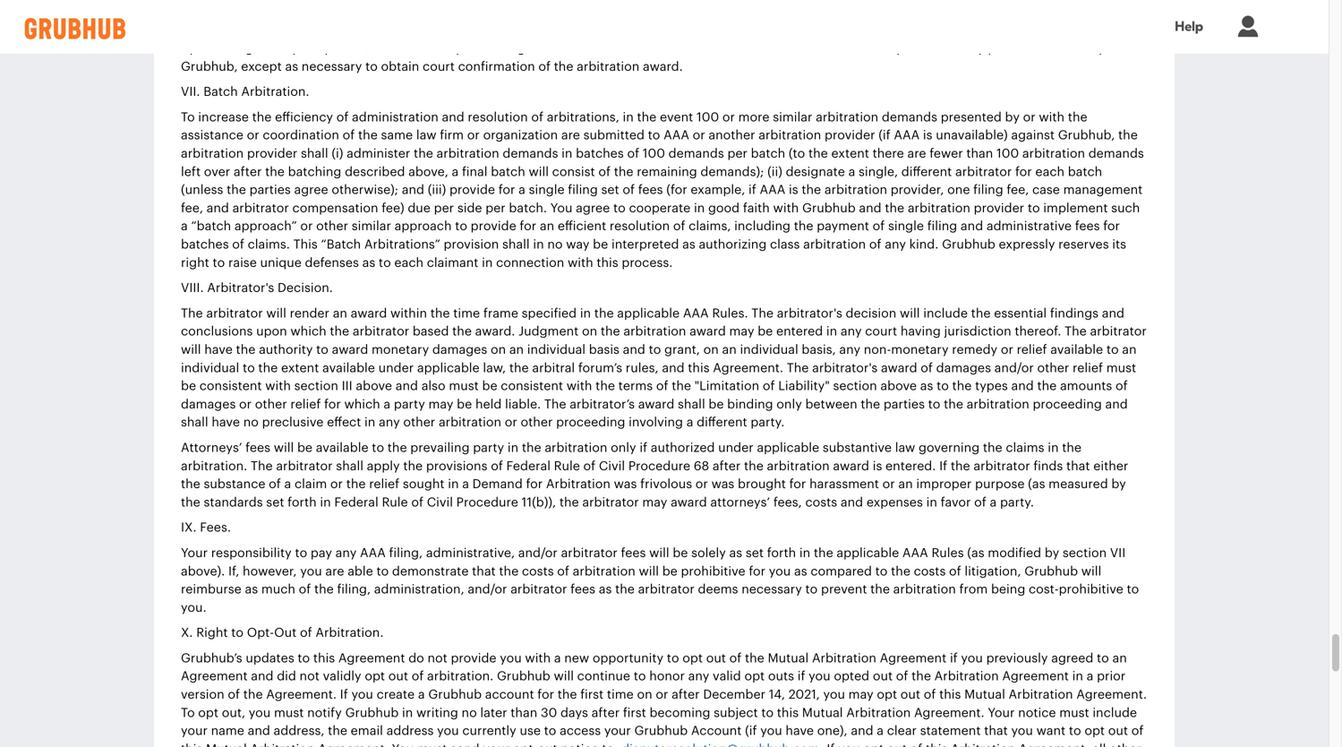 Task type: vqa. For each thing, say whether or not it's contained in the screenshot.
IX.
yes



Task type: locate. For each thing, give the bounding box(es) containing it.
by up cost-
[[1045, 547, 1060, 559]]

under inside attorneys' fees will be available to the prevailing party in the arbitration only if authorized under applicable substantive law governing the claims in the arbitration. the arbitrator shall apply the provisions of federal rule of civil procedure 68 after the arbitration award is entered. if the arbitrator finds that either the substance of a claim or the relief sought in a demand for arbitration was frivolous or was brought for harassment or an improper purpose (as measured by the standards set forth in federal rule of civil procedure 11(b)), the arbitrator may award attorneys' fees, costs and expenses in favor of a party.
[[719, 442, 754, 454]]

demands down grubhub,
[[1089, 147, 1145, 160]]

pay
[[311, 547, 332, 559]]

costs down rules
[[914, 565, 946, 578]]

effect
[[327, 416, 361, 429]]

0 vertical spatial if
[[940, 460, 948, 472]]

1 vertical spatial each
[[395, 256, 424, 269]]

grubhub up account
[[497, 670, 551, 683]]

1 vertical spatial under
[[719, 442, 754, 454]]

0 horizontal spatial above
[[356, 380, 392, 392]]

any inside to increase the efficiency of administration and resolution of arbitrations, in the event 100 or more similar arbitration demands presented by or with the assistance or coordination of the same law firm or organization are submitted to aaa or another arbitration provider (if aaa is unavailable) against grubhub, the arbitration provider shall (i) administer the arbitration demands in batches of 100 demands per batch (to the extent there are fewer than 100 arbitration demands left over after the batching described above, a final batch will consist of the remaining demands); (ii) designate a single, different arbitrator for each batch (unless the parties agree otherwise); and (iii) provide for a single filing set of fees (for example, if aaa is the arbitration provider, one filing fee, case management fee, and arbitrator compensation fee) due per side per batch. you agree to cooperate in good faith with grubhub and the arbitration provider to implement such a "batch approach" or other similar approach to provide for an efficient resolution of claims, including the payment of single filing and administrative fees for batches of claims. this "batch arbitrations" provision shall in no way be interpreted as authorizing class arbitration of any kind. grubhub expressly reserves its right to raise unique defenses as to each claimant in connection with this process.
[[885, 238, 906, 251]]

0 horizontal spatial single
[[529, 184, 565, 196]]

only inside attorneys' fees will be available to the prevailing party in the arbitration only if authorized under applicable substantive law governing the claims in the arbitration. the arbitrator shall apply the provisions of federal rule of civil procedure 68 after the arbitration award is entered. if the arbitrator finds that either the substance of a claim or the relief sought in a demand for arbitration was frivolous or was brought for harassment or an improper purpose (as measured by the standards set forth in federal rule of civil procedure 11(b)), the arbitrator may award attorneys' fees, costs and expenses in favor of a party.
[[611, 442, 637, 454]]

specified
[[522, 307, 577, 320]]

not
[[428, 652, 448, 665], [300, 670, 320, 683]]

(if inside to increase the efficiency of administration and resolution of arbitrations, in the event 100 or more similar arbitration demands presented by or with the assistance or coordination of the same law firm or organization are submitted to aaa or another arbitration provider (if aaa is unavailable) against grubhub, the arbitration provider shall (i) administer the arbitration demands in batches of 100 demands per batch (to the extent there are fewer than 100 arbitration demands left over after the batching described above, a final batch will consist of the remaining demands); (ii) designate a single, different arbitrator for each batch (unless the parties agree otherwise); and (iii) provide for a single filing set of fees (for example, if aaa is the arbitration provider, one filing fee, case management fee, and arbitrator compensation fee) due per side per batch. you agree to cooperate in good faith with grubhub and the arbitration provider to implement such a "batch approach" or other similar approach to provide for an efficient resolution of claims, including the payment of single filing and administrative fees for batches of claims. this "batch arbitrations" provision shall in no way be interpreted as authorizing class arbitration of any kind. grubhub expressly reserves its right to raise unique defenses as to each claimant in connection with this process.
[[879, 129, 891, 142]]

applicable inside attorneys' fees will be available to the prevailing party in the arbitration only if authorized under applicable substantive law governing the claims in the arbitration. the arbitrator shall apply the provisions of federal rule of civil procedure 68 after the arbitration award is entered. if the arbitrator finds that either the substance of a claim or the relief sought in a demand for arbitration was frivolous or was brought for harassment or an improper purpose (as measured by the standards set forth in federal rule of civil procedure 11(b)), the arbitrator may award attorneys' fees, costs and expenses in favor of a party.
[[757, 442, 820, 454]]

jurisdiction
[[945, 325, 1012, 338]]

1 horizontal spatial include
[[1093, 707, 1138, 719]]

2 horizontal spatial that
[[1067, 460, 1091, 472]]

outs
[[768, 670, 795, 683]]

arbitrator's
[[570, 398, 635, 411]]

resolution up interpreted
[[610, 220, 670, 233]]

per
[[728, 147, 748, 160], [434, 202, 454, 214], [486, 202, 506, 214]]

will
[[529, 166, 549, 178], [266, 307, 287, 320], [900, 307, 920, 320], [181, 344, 201, 356], [274, 442, 294, 454], [650, 547, 670, 559], [639, 565, 659, 578], [1082, 565, 1102, 578], [554, 670, 574, 683]]

will inside attorneys' fees will be available to the prevailing party in the arbitration only if authorized under applicable substantive law governing the claims in the arbitration. the arbitrator shall apply the provisions of federal rule of civil procedure 68 after the arbitration award is entered. if the arbitrator finds that either the substance of a claim or the relief sought in a demand for arbitration was frivolous or was brought for harassment or an improper purpose (as measured by the standards set forth in federal rule of civil procedure 11(b)), the arbitrator may award attorneys' fees, costs and expenses in favor of a party.
[[274, 442, 294, 454]]

0 horizontal spatial and/or
[[468, 583, 507, 596]]

proceeding down arbitrator's
[[556, 416, 626, 429]]

if down validly
[[340, 688, 348, 701]]

provide down final
[[450, 184, 495, 196]]

award
[[351, 307, 387, 320], [690, 325, 726, 338], [332, 344, 368, 356], [881, 362, 918, 374], [638, 398, 675, 411], [833, 460, 870, 472], [671, 496, 707, 509]]

to down "opportunity"
[[634, 670, 646, 683]]

to down event
[[648, 129, 661, 142]]

was up 'attorneys'' at the right bottom
[[712, 478, 735, 491]]

single
[[529, 184, 565, 196], [889, 220, 924, 233]]

decision.
[[278, 282, 333, 294]]

as down having
[[921, 380, 934, 392]]

that inside your responsibility to pay any aaa filing, administrative, and/or arbitrator fees will be solely as set forth in the applicable aaa rules (as modified by section vii above). if, however, you are able to demonstrate that the costs of arbitration will be prohibitive for you as compared to the costs of litigation, grubhub will reimburse as much of the filing, administration, and/or arbitrator fees as the arbitrator deems necessary to prevent the arbitration from being cost-prohibitive to you.
[[472, 565, 496, 578]]

party inside "the arbitrator will render an award within the time frame specified in the applicable aaa rules. the arbitrator's decision will include the essential findings and conclusions upon which the arbitrator based the award. judgment on the arbitration award may be entered in any court having jurisdiction thereof. the arbitrator will have the authority to award monetary damages on an individual basis and to grant, on an individual basis, any non-monetary remedy or relief available to an individual to the extent available under applicable law, the arbitral forum's rules, and this agreement. the arbitrator's award of damages and/or other relief must be consistent with section iii above and also must be consistent with the terms of the "limitation of liability" section above as to the types and the amounts of damages or other relief for which a party may be held liable. the arbitrator's award shall be binding only between the parties to the arbitration proceeding and shall have no preclusive effect in any other arbitration or other proceeding involving a different party."
[[394, 398, 425, 411]]

1 vertical spatial different
[[697, 416, 748, 429]]

to
[[648, 129, 661, 142], [614, 202, 626, 214], [1028, 202, 1041, 214], [455, 220, 468, 233], [213, 256, 225, 269], [379, 256, 391, 269], [316, 344, 329, 356], [649, 344, 661, 356], [1107, 344, 1119, 356], [243, 362, 255, 374], [937, 380, 949, 392], [929, 398, 941, 411], [372, 442, 384, 454], [295, 547, 307, 559], [377, 565, 389, 578], [876, 565, 888, 578], [806, 583, 818, 596], [1127, 583, 1140, 596], [231, 627, 244, 639], [298, 652, 310, 665], [667, 652, 680, 665], [1097, 652, 1110, 665], [634, 670, 646, 683], [762, 707, 774, 719], [544, 725, 557, 737], [1069, 725, 1082, 737]]

and up due
[[402, 184, 425, 196]]

arbitration down previously
[[935, 670, 999, 683]]

1 horizontal spatial set
[[602, 184, 620, 196]]

section left vii
[[1063, 547, 1107, 559]]

may down rules.
[[730, 325, 755, 338]]

version
[[181, 688, 225, 701]]

0 vertical spatial prohibitive
[[681, 565, 746, 578]]

0 vertical spatial under
[[379, 362, 414, 374]]

2 was from the left
[[712, 478, 735, 491]]

grubhub inside your responsibility to pay any aaa filing, administrative, and/or arbitrator fees will be solely as set forth in the applicable aaa rules (as modified by section vii above). if, however, you are able to demonstrate that the costs of arbitration will be prohibitive for you as compared to the costs of litigation, grubhub will reimburse as much of the filing, administration, and/or arbitrator fees as the arbitrator deems necessary to prevent the arbitration from being cost-prohibitive to you.
[[1025, 565, 1079, 578]]

mutual up outs
[[768, 652, 809, 665]]

a left new
[[554, 652, 561, 665]]

your
[[181, 547, 208, 559], [988, 707, 1015, 719]]

by
[[1006, 111, 1020, 124], [1112, 478, 1127, 491], [1045, 547, 1060, 559]]

time up "award."
[[453, 307, 480, 320]]

1 was from the left
[[614, 478, 637, 491]]

attorneys'
[[711, 496, 771, 509]]

is inside attorneys' fees will be available to the prevailing party in the arbitration only if authorized under applicable substantive law governing the claims in the arbitration. the arbitrator shall apply the provisions of federal rule of civil procedure 68 after the arbitration award is entered. if the arbitrator finds that either the substance of a claim or the relief sought in a demand for arbitration was frivolous or was brought for harassment or an improper purpose (as measured by the standards set forth in federal rule of civil procedure 11(b)), the arbitrator may award attorneys' fees, costs and expenses in favor of a party.
[[873, 460, 883, 472]]

out,
[[222, 707, 246, 719]]

becoming
[[650, 707, 711, 719]]

and right one),
[[851, 725, 874, 737]]

per down the (iii)
[[434, 202, 454, 214]]

fees up new
[[571, 583, 596, 596]]

1 vertical spatial (as
[[968, 547, 985, 559]]

provide up provision
[[471, 220, 517, 233]]

fees left the solely
[[621, 547, 646, 559]]

1 vertical spatial are
[[908, 147, 927, 160]]

fees.
[[200, 522, 231, 534]]

a left clear
[[877, 725, 884, 737]]

0 vertical spatial damages
[[433, 344, 488, 356]]

to up 'administrative'
[[1028, 202, 1041, 214]]

as right defenses
[[362, 256, 376, 269]]

sought
[[403, 478, 445, 491]]

the
[[181, 307, 203, 320], [752, 307, 774, 320], [1065, 325, 1087, 338], [787, 362, 809, 374], [544, 398, 567, 411], [251, 460, 273, 472]]

1 horizontal spatial above
[[881, 380, 917, 392]]

this inside "the arbitrator will render an award within the time frame specified in the applicable aaa rules. the arbitrator's decision will include the essential findings and conclusions upon which the arbitrator based the award. judgment on the arbitration award may be entered in any court having jurisdiction thereof. the arbitrator will have the authority to award monetary damages on an individual basis and to grant, on an individual basis, any non-monetary remedy or relief available to an individual to the extent available under applicable law, the arbitral forum's rules, and this agreement. the arbitrator's award of damages and/or other relief must be consistent with section iii above and also must be consistent with the terms of the "limitation of liability" section above as to the types and the amounts of damages or other relief for which a party may be held liable. the arbitrator's award shall be binding only between the parties to the arbitration proceeding and shall have no preclusive effect in any other arbitration or other proceeding involving a different party."
[[688, 362, 710, 374]]

single up kind.
[[889, 220, 924, 233]]

grubhub,
[[1059, 129, 1116, 142]]

prohibitive
[[681, 565, 746, 578], [1059, 583, 1124, 596]]

damages down based
[[433, 344, 488, 356]]

in down improper
[[927, 496, 938, 509]]

1 horizontal spatial and/or
[[518, 547, 558, 559]]

your left "name" in the bottom of the page
[[181, 725, 208, 737]]

section inside your responsibility to pay any aaa filing, administrative, and/or arbitrator fees will be solely as set forth in the applicable aaa rules (as modified by section vii above). if, however, you are able to demonstrate that the costs of arbitration will be prohibitive for you as compared to the costs of litigation, grubhub will reimburse as much of the filing, administration, and/or arbitrator fees as the arbitrator deems necessary to prevent the arbitration from being cost-prohibitive to you.
[[1063, 547, 1107, 559]]

a up apply
[[384, 398, 391, 411]]

not right did in the bottom of the page
[[300, 670, 320, 683]]

only
[[777, 398, 802, 411], [611, 442, 637, 454]]

0 horizontal spatial which
[[291, 325, 327, 338]]

2 above from the left
[[881, 380, 917, 392]]

2 vertical spatial is
[[873, 460, 883, 472]]

award down rules.
[[690, 325, 726, 338]]

filing right one
[[974, 184, 1004, 196]]

way
[[566, 238, 590, 251]]

will up having
[[900, 307, 920, 320]]

civil
[[599, 460, 625, 472], [427, 496, 453, 509]]

2 consistent from the left
[[501, 380, 564, 392]]

grubhub up writing
[[428, 688, 482, 701]]

0 horizontal spatial (if
[[745, 725, 757, 737]]

ix.
[[181, 522, 197, 534]]

(i)
[[332, 147, 344, 160]]

set inside your responsibility to pay any aaa filing, administrative, and/or arbitrator fees will be solely as set forth in the applicable aaa rules (as modified by section vii above). if, however, you are able to demonstrate that the costs of arbitration will be prohibitive for you as compared to the costs of litigation, grubhub will reimburse as much of the filing, administration, and/or arbitrator fees as the arbitrator deems necessary to prevent the arbitration from being cost-prohibitive to you.
[[746, 547, 764, 559]]

1 monetary from the left
[[372, 344, 429, 356]]

0 vertical spatial no
[[548, 238, 563, 251]]

1 to from the top
[[181, 111, 195, 124]]

viii.
[[181, 282, 204, 294]]

this
[[597, 256, 619, 269], [688, 362, 710, 374], [313, 652, 335, 665], [940, 688, 962, 701], [777, 707, 799, 719], [181, 743, 203, 747]]

agreement up validly
[[339, 652, 405, 665]]

1 vertical spatial federal
[[334, 496, 379, 509]]

compared
[[811, 565, 872, 578]]

than up use
[[511, 707, 538, 719]]

costs
[[806, 496, 838, 509], [522, 565, 554, 578], [914, 565, 946, 578]]

this inside to increase the efficiency of administration and resolution of arbitrations, in the event 100 or more similar arbitration demands presented by or with the assistance or coordination of the same law firm or organization are submitted to aaa or another arbitration provider (if aaa is unavailable) against grubhub, the arbitration provider shall (i) administer the arbitration demands in batches of 100 demands per batch (to the extent there are fewer than 100 arbitration demands left over after the batching described above, a final batch will consist of the remaining demands); (ii) designate a single, different arbitrator for each batch (unless the parties agree otherwise); and (iii) provide for a single filing set of fees (for example, if aaa is the arbitration provider, one filing fee, case management fee, and arbitrator compensation fee) due per side per batch. you agree to cooperate in good faith with grubhub and the arbitration provider to implement such a "batch approach" or other similar approach to provide for an efficient resolution of claims, including the payment of single filing and administrative fees for batches of claims. this "batch arbitrations" provision shall in no way be interpreted as authorizing class arbitration of any kind. grubhub expressly reserves its right to raise unique defenses as to each claimant in connection with this process.
[[597, 256, 619, 269]]

mutual down previously
[[965, 688, 1006, 701]]

1 vertical spatial arbitration.
[[427, 670, 494, 683]]

conclusions
[[181, 325, 253, 338]]

other down liable.
[[521, 416, 553, 429]]

to up 'prior'
[[1097, 652, 1110, 665]]

help link
[[1158, 7, 1222, 47]]

and up "batch
[[207, 202, 229, 214]]

provisions
[[426, 460, 488, 472]]

this up statement on the right
[[940, 688, 962, 701]]

0 vertical spatial batches
[[576, 147, 624, 160]]

after
[[234, 166, 262, 178], [713, 460, 741, 472], [672, 688, 700, 701], [592, 707, 620, 719]]

agreement. down email
[[318, 743, 389, 747]]

to inside "grubhub's updates to this agreement do not provide you with a new opportunity to opt out of the mutual arbitration agreement if you previously agreed to an agreement and did not validly opt out of arbitration. grubhub will continue to honor any valid opt outs if you opted out of the arbitration agreement in a prior version of the agreement. if you create a grubhub account for the first time on or after december 14, 2021, you may opt out of this mutual arbitration agreement. to opt out, you must notify grubhub in writing no later than 30 days after first becoming subject to this mutual arbitration agreement. your notice must include your name and address, the email address you currently use to access your grubhub account (if you have one), and a clear statement that you want to opt out of this mutual arbitration agreement. you must send your opt-out notice to:"
[[181, 707, 195, 719]]

aaa left rules
[[903, 547, 929, 559]]

0 vertical spatial that
[[1067, 460, 1091, 472]]

0 horizontal spatial damages
[[181, 398, 236, 411]]

shall down "limitation
[[678, 398, 706, 411]]

to increase the efficiency of administration and resolution of arbitrations, in the event 100 or more similar arbitration demands presented by or with the assistance or coordination of the same law firm or organization are submitted to aaa or another arbitration provider (if aaa is unavailable) against grubhub, the arbitration provider shall (i) administer the arbitration demands in batches of 100 demands per batch (to the extent there are fewer than 100 arbitration demands left over after the batching described above, a final batch will consist of the remaining demands); (ii) designate a single, different arbitrator for each batch (unless the parties agree otherwise); and (iii) provide for a single filing set of fees (for example, if aaa is the arbitration provider, one filing fee, case management fee, and arbitrator compensation fee) due per side per batch. you agree to cooperate in good faith with grubhub and the arbitration provider to implement such a "batch approach" or other similar approach to provide for an efficient resolution of claims, including the payment of single filing and administrative fees for batches of claims. this "batch arbitrations" provision shall in no way be interpreted as authorizing class arbitration of any kind. grubhub expressly reserves its right to raise unique defenses as to each claimant in connection with this process.
[[181, 111, 1145, 269]]

2 horizontal spatial damages
[[937, 362, 992, 374]]

or right the remedy
[[1001, 344, 1014, 356]]

is up fewer
[[923, 129, 933, 142]]

grubhub's
[[181, 652, 242, 665]]

0 vertical spatial resolution
[[468, 111, 528, 124]]

2 vertical spatial by
[[1045, 547, 1060, 559]]

notice down access
[[561, 743, 599, 747]]

grubhub up payment
[[803, 202, 856, 214]]

prior
[[1097, 670, 1126, 683]]

1 horizontal spatial batches
[[576, 147, 624, 160]]

arbitration down "address,"
[[250, 743, 315, 747]]

0 horizontal spatial resolution
[[468, 111, 528, 124]]

updates
[[246, 652, 294, 665]]

forth inside attorneys' fees will be available to the prevailing party in the arbitration only if authorized under applicable substantive law governing the claims in the arbitration. the arbitrator shall apply the provisions of federal rule of civil procedure 68 after the arbitration award is entered. if the arbitrator finds that either the substance of a claim or the relief sought in a demand for arbitration was frivolous or was brought for harassment or an improper purpose (as measured by the standards set forth in federal rule of civil procedure 11(b)), the arbitrator may award attorneys' fees, costs and expenses in favor of a party.
[[288, 496, 317, 509]]

1 horizontal spatial costs
[[806, 496, 838, 509]]

1 vertical spatial time
[[607, 688, 634, 701]]

you inside "grubhub's updates to this agreement do not provide you with a new opportunity to opt out of the mutual arbitration agreement if you previously agreed to an agreement and did not validly opt out of arbitration. grubhub will continue to honor any valid opt outs if you opted out of the arbitration agreement in a prior version of the agreement. if you create a grubhub account for the first time on or after december 14, 2021, you may opt out of this mutual arbitration agreement. to opt out, you must notify grubhub in writing no later than 30 days after first becoming subject to this mutual arbitration agreement. your notice must include your name and address, the email address you currently use to access your grubhub account (if you have one), and a clear statement that you want to opt out of this mutual arbitration agreement. you must send your opt-out notice to:"
[[392, 743, 414, 747]]

a down purpose
[[990, 496, 997, 509]]

with
[[1039, 111, 1065, 124], [774, 202, 799, 214], [568, 256, 594, 269], [265, 380, 291, 392], [567, 380, 593, 392], [525, 652, 551, 665]]

frivolous
[[641, 478, 693, 491]]

extent inside "the arbitrator will render an award within the time frame specified in the applicable aaa rules. the arbitrator's decision will include the essential findings and conclusions upon which the arbitrator based the award. judgment on the arbitration award may be entered in any court having jurisdiction thereof. the arbitrator will have the authority to award monetary damages on an individual basis and to grant, on an individual basis, any non-monetary remedy or relief available to an individual to the extent available under applicable law, the arbitral forum's rules, and this agreement. the arbitrator's award of damages and/or other relief must be consistent with section iii above and also must be consistent with the terms of the "limitation of liability" section above as to the types and the amounts of damages or other relief for which a party may be held liable. the arbitrator's award shall be binding only between the parties to the arbitration proceeding and shall have no preclusive effect in any other arbitration or other proceeding involving a different party."
[[281, 362, 319, 374]]

you up account
[[500, 652, 522, 665]]

mutual down "name" in the bottom of the page
[[206, 743, 247, 747]]

0 vertical spatial time
[[453, 307, 480, 320]]

for
[[1016, 166, 1033, 178], [499, 184, 515, 196], [520, 220, 537, 233], [1104, 220, 1121, 233], [324, 398, 341, 411], [526, 478, 543, 491], [790, 478, 807, 491], [749, 565, 766, 578], [538, 688, 555, 701]]

include inside "the arbitrator will render an award within the time frame specified in the applicable aaa rules. the arbitrator's decision will include the essential findings and conclusions upon which the arbitrator based the award. judgment on the arbitration award may be entered in any court having jurisdiction thereof. the arbitrator will have the authority to award monetary damages on an individual basis and to grant, on an individual basis, any non-monetary remedy or relief available to an individual to the extent available under applicable law, the arbitral forum's rules, and this agreement. the arbitrator's award of damages and/or other relief must be consistent with section iii above and also must be consistent with the terms of the "limitation of liability" section above as to the types and the amounts of damages or other relief for which a party may be held liable. the arbitrator's award shall be binding only between the parties to the arbitration proceeding and shall have no preclusive effect in any other arbitration or other proceeding involving a different party."
[[924, 307, 968, 320]]

1 vertical spatial than
[[511, 707, 538, 719]]

law inside attorneys' fees will be available to the prevailing party in the arbitration only if authorized under applicable substantive law governing the claims in the arbitration. the arbitrator shall apply the provisions of federal rule of civil procedure 68 after the arbitration award is entered. if the arbitrator finds that either the substance of a claim or the relief sought in a demand for arbitration was frivolous or was brought for harassment or an improper purpose (as measured by the standards set forth in federal rule of civil procedure 11(b)), the arbitrator may award attorneys' fees, costs and expenses in favor of a party.
[[896, 442, 916, 454]]

1 vertical spatial provider
[[247, 147, 298, 160]]

above down the non-
[[881, 380, 917, 392]]

0 horizontal spatial each
[[395, 256, 424, 269]]

1 vertical spatial civil
[[427, 496, 453, 509]]

other up the preclusive
[[255, 398, 287, 411]]

2 horizontal spatial 100
[[997, 147, 1020, 160]]

2 to from the top
[[181, 707, 195, 719]]

provide
[[450, 184, 495, 196], [471, 220, 517, 233], [451, 652, 497, 665]]

claims
[[1006, 442, 1045, 454]]

0 vertical spatial available
[[1051, 344, 1104, 356]]

1 vertical spatial not
[[300, 670, 320, 683]]

relief up amounts
[[1073, 362, 1104, 374]]

x. right to opt-out of arbitration.
[[181, 627, 384, 639]]

with left new
[[525, 652, 551, 665]]

be up held
[[482, 380, 498, 392]]

above).
[[181, 565, 225, 578]]

1 horizontal spatial time
[[607, 688, 634, 701]]

no inside "grubhub's updates to this agreement do not provide you with a new opportunity to opt out of the mutual arbitration agreement if you previously agreed to an agreement and did not validly opt out of arbitration. grubhub will continue to honor any valid opt outs if you opted out of the arbitration agreement in a prior version of the agreement. if you create a grubhub account for the first time on or after december 14, 2021, you may opt out of this mutual arbitration agreement. to opt out, you must notify grubhub in writing no later than 30 days after first becoming subject to this mutual arbitration agreement. your notice must include your name and address, the email address you currently use to access your grubhub account (if you have one), and a clear statement that you want to opt out of this mutual arbitration agreement. you must send your opt-out notice to:"
[[462, 707, 477, 719]]

other up amounts
[[1038, 362, 1070, 374]]

arbitration
[[546, 478, 611, 491], [812, 652, 877, 665], [935, 670, 999, 683], [1009, 688, 1074, 701], [847, 707, 911, 719], [250, 743, 315, 747]]

unavailable)
[[936, 129, 1008, 142]]

terms
[[619, 380, 653, 392]]

or inside "grubhub's updates to this agreement do not provide you with a new opportunity to opt out of the mutual arbitration agreement if you previously agreed to an agreement and did not validly opt out of arbitration. grubhub will continue to honor any valid opt outs if you opted out of the arbitration agreement in a prior version of the agreement. if you create a grubhub account for the first time on or after december 14, 2021, you may opt out of this mutual arbitration agreement. to opt out, you must notify grubhub in writing no later than 30 days after first becoming subject to this mutual arbitration agreement. your notice must include your name and address, the email address you currently use to access your grubhub account (if you have one), and a clear statement that you want to opt out of this mutual arbitration agreement. you must send your opt-out notice to:"
[[656, 688, 669, 701]]

1 above from the left
[[356, 380, 392, 392]]

1 horizontal spatial is
[[873, 460, 883, 472]]

any up able
[[336, 547, 357, 559]]

attorneys' fees will be available to the prevailing party in the arbitration only if authorized under applicable substantive law governing the claims in the arbitration. the arbitrator shall apply the provisions of federal rule of civil procedure 68 after the arbitration award is entered. if the arbitrator finds that either the substance of a claim or the relief sought in a demand for arbitration was frivolous or was brought for harassment or an improper purpose (as measured by the standards set forth in federal rule of civil procedure 11(b)), the arbitrator may award attorneys' fees, costs and expenses in favor of a party.
[[181, 442, 1129, 509]]

only down liability"
[[777, 398, 802, 411]]

is down substantive
[[873, 460, 883, 472]]

1 vertical spatial party.
[[1001, 496, 1035, 509]]

1 horizontal spatial than
[[967, 147, 994, 160]]

in inside your responsibility to pay any aaa filing, administrative, and/or arbitrator fees will be solely as set forth in the applicable aaa rules (as modified by section vii above). if, however, you are able to demonstrate that the costs of arbitration will be prohibitive for you as compared to the costs of litigation, grubhub will reimburse as much of the filing, administration, and/or arbitrator fees as the arbitrator deems necessary to prevent the arbitration from being cost-prohibitive to you.
[[800, 547, 811, 559]]

1 vertical spatial damages
[[937, 362, 992, 374]]

also
[[422, 380, 446, 392]]

or up this
[[300, 220, 313, 233]]

2 vertical spatial that
[[985, 725, 1008, 737]]

party inside attorneys' fees will be available to the prevailing party in the arbitration only if authorized under applicable substantive law governing the claims in the arbitration. the arbitrator shall apply the provisions of federal rule of civil procedure 68 after the arbitration award is entered. if the arbitrator finds that either the substance of a claim or the relief sought in a demand for arbitration was frivolous or was brought for harassment or an improper purpose (as measured by the standards set forth in federal rule of civil procedure 11(b)), the arbitrator may award attorneys' fees, costs and expenses in favor of a party.
[[473, 442, 504, 454]]

award up 'iii'
[[332, 344, 368, 356]]

0 vertical spatial include
[[924, 307, 968, 320]]

0 vertical spatial similar
[[773, 111, 813, 124]]

1 horizontal spatial agree
[[576, 202, 610, 214]]

0 vertical spatial set
[[602, 184, 620, 196]]

1 consistent from the left
[[200, 380, 262, 392]]

for inside "grubhub's updates to this agreement do not provide you with a new opportunity to opt out of the mutual arbitration agreement if you previously agreed to an agreement and did not validly opt out of arbitration. grubhub will continue to honor any valid opt outs if you opted out of the arbitration agreement in a prior version of the agreement. if you create a grubhub account for the first time on or after december 14, 2021, you may opt out of this mutual arbitration agreement. to opt out, you must notify grubhub in writing no later than 30 days after first becoming subject to this mutual arbitration agreement. your notice must include your name and address, the email address you currently use to access your grubhub account (if you have one), and a clear statement that you want to opt out of this mutual arbitration agreement. you must send your opt-out notice to:"
[[538, 688, 555, 701]]

this down "version"
[[181, 743, 203, 747]]

1 horizontal spatial different
[[902, 166, 953, 178]]

1 horizontal spatial by
[[1045, 547, 1060, 559]]

have inside "grubhub's updates to this agreement do not provide you with a new opportunity to opt out of the mutual arbitration agreement if you previously agreed to an agreement and did not validly opt out of arbitration. grubhub will continue to honor any valid opt outs if you opted out of the arbitration agreement in a prior version of the agreement. if you create a grubhub account for the first time on or after december 14, 2021, you may opt out of this mutual arbitration agreement. to opt out, you must notify grubhub in writing no later than 30 days after first becoming subject to this mutual arbitration agreement. your notice must include your name and address, the email address you currently use to access your grubhub account (if you have one), and a clear statement that you want to opt out of this mutual arbitration agreement. you must send your opt-out notice to:"
[[786, 725, 814, 737]]

necessary
[[742, 583, 802, 596]]

shall inside attorneys' fees will be available to the prevailing party in the arbitration only if authorized under applicable substantive law governing the claims in the arbitration. the arbitrator shall apply the provisions of federal rule of civil procedure 68 after the arbitration award is entered. if the arbitrator finds that either the substance of a claim or the relief sought in a demand for arbitration was frivolous or was brought for harassment or an improper purpose (as measured by the standards set forth in federal rule of civil procedure 11(b)), the arbitrator may award attorneys' fees, costs and expenses in favor of a party.
[[336, 460, 364, 472]]

to left types
[[937, 380, 949, 392]]

1 horizontal spatial per
[[486, 202, 506, 214]]

1 horizontal spatial law
[[896, 442, 916, 454]]

under up 'brought' at the bottom right of the page
[[719, 442, 754, 454]]

0 horizontal spatial notice
[[561, 743, 599, 747]]

fees,
[[774, 496, 802, 509]]

aaa inside "the arbitrator will render an award within the time frame specified in the applicable aaa rules. the arbitrator's decision will include the essential findings and conclusions upon which the arbitrator based the award. judgment on the arbitration award may be entered in any court having jurisdiction thereof. the arbitrator will have the authority to award monetary damages on an individual basis and to grant, on an individual basis, any non-monetary remedy or relief available to an individual to the extent available under applicable law, the arbitral forum's rules, and this agreement. the arbitrator's award of damages and/or other relief must be consistent with section iii above and also must be consistent with the terms of the "limitation of liability" section above as to the types and the amounts of damages or other relief for which a party may be held liable. the arbitrator's award shall be binding only between the parties to the arbitration proceeding and shall have no preclusive effect in any other arbitration or other proceeding involving a different party."
[[683, 307, 709, 320]]

set inside attorneys' fees will be available to the prevailing party in the arbitration only if authorized under applicable substantive law governing the claims in the arbitration. the arbitrator shall apply the provisions of federal rule of civil procedure 68 after the arbitration award is entered. if the arbitrator finds that either the substance of a claim or the relief sought in a demand for arbitration was frivolous or was brought for harassment or an improper purpose (as measured by the standards set forth in federal rule of civil procedure 11(b)), the arbitrator may award attorneys' fees, costs and expenses in favor of a party.
[[266, 496, 284, 509]]

arbitration inside attorneys' fees will be available to the prevailing party in the arbitration only if authorized under applicable substantive law governing the claims in the arbitration. the arbitrator shall apply the provisions of federal rule of civil procedure 68 after the arbitration award is entered. if the arbitrator finds that either the substance of a claim or the relief sought in a demand for arbitration was frivolous or was brought for harassment or an improper purpose (as measured by the standards set forth in federal rule of civil procedure 11(b)), the arbitrator may award attorneys' fees, costs and expenses in favor of a party.
[[546, 478, 611, 491]]

100
[[697, 111, 719, 124], [643, 147, 666, 160], [997, 147, 1020, 160]]

2 monetary from the left
[[892, 344, 949, 356]]

with inside "grubhub's updates to this agreement do not provide you with a new opportunity to opt out of the mutual arbitration agreement if you previously agreed to an agreement and did not validly opt out of arbitration. grubhub will continue to honor any valid opt outs if you opted out of the arbitration agreement in a prior version of the agreement. if you create a grubhub account for the first time on or after december 14, 2021, you may opt out of this mutual arbitration agreement. to opt out, you must notify grubhub in writing no later than 30 days after first becoming subject to this mutual arbitration agreement. your notice must include your name and address, the email address you currently use to access your grubhub account (if you have one), and a clear statement that you want to opt out of this mutual arbitration agreement. you must send your opt-out notice to:"
[[525, 652, 551, 665]]

0 horizontal spatial include
[[924, 307, 968, 320]]

party. down purpose
[[1001, 496, 1035, 509]]

parties inside "the arbitrator will render an award within the time frame specified in the applicable aaa rules. the arbitrator's decision will include the essential findings and conclusions upon which the arbitrator based the award. judgment on the arbitration award may be entered in any court having jurisdiction thereof. the arbitrator will have the authority to award monetary damages on an individual basis and to grant, on an individual basis, any non-monetary remedy or relief available to an individual to the extent available under applicable law, the arbitral forum's rules, and this agreement. the arbitrator's award of damages and/or other relief must be consistent with section iii above and also must be consistent with the terms of the "limitation of liability" section above as to the types and the amounts of damages or other relief for which a party may be held liable. the arbitrator's award shall be binding only between the parties to the arbitration proceeding and shall have no preclusive effect in any other arbitration or other proceeding involving a different party."
[[884, 398, 925, 411]]

2 vertical spatial no
[[462, 707, 477, 719]]

any
[[885, 238, 906, 251], [841, 325, 862, 338], [840, 344, 861, 356], [379, 416, 400, 429], [336, 547, 357, 559], [689, 670, 710, 683]]

you right 'out,'
[[249, 707, 271, 719]]

0 horizontal spatial extent
[[281, 362, 319, 374]]

2 horizontal spatial is
[[923, 129, 933, 142]]

(as inside your responsibility to pay any aaa filing, administrative, and/or arbitrator fees will be solely as set forth in the applicable aaa rules (as modified by section vii above). if, however, you are able to demonstrate that the costs of arbitration will be prohibitive for you as compared to the costs of litigation, grubhub will reimburse as much of the filing, administration, and/or arbitrator fees as the arbitrator deems necessary to prevent the arbitration from being cost-prohibitive to you.
[[968, 547, 985, 559]]

entered.
[[886, 460, 936, 472]]

2 horizontal spatial costs
[[914, 565, 946, 578]]

presented
[[941, 111, 1002, 124]]

different inside to increase the efficiency of administration and resolution of arbitrations, in the event 100 or more similar arbitration demands presented by or with the assistance or coordination of the same law firm or organization are submitted to aaa or another arbitration provider (if aaa is unavailable) against grubhub, the arbitration provider shall (i) administer the arbitration demands in batches of 100 demands per batch (to the extent there are fewer than 100 arbitration demands left over after the batching described above, a final batch will consist of the remaining demands); (ii) designate a single, different arbitrator for each batch (unless the parties agree otherwise); and (iii) provide for a single filing set of fees (for example, if aaa is the arbitration provider, one filing fee, case management fee, and arbitrator compensation fee) due per side per batch. you agree to cooperate in good faith with grubhub and the arbitration provider to implement such a "batch approach" or other similar approach to provide for an efficient resolution of claims, including the payment of single filing and administrative fees for batches of claims. this "batch arbitrations" provision shall in no way be interpreted as authorizing class arbitration of any kind. grubhub expressly reserves its right to raise unique defenses as to each claimant in connection with this process.
[[902, 166, 953, 178]]

include inside "grubhub's updates to this agreement do not provide you with a new opportunity to opt out of the mutual arbitration agreement if you previously agreed to an agreement and did not validly opt out of arbitration. grubhub will continue to honor any valid opt outs if you opted out of the arbitration agreement in a prior version of the agreement. if you create a grubhub account for the first time on or after december 14, 2021, you may opt out of this mutual arbitration agreement. to opt out, you must notify grubhub in writing no later than 30 days after first becoming subject to this mutual arbitration agreement. your notice must include your name and address, the email address you currently use to access your grubhub account (if you have one), and a clear statement that you want to opt out of this mutual arbitration agreement. you must send your opt-out notice to:"
[[1093, 707, 1138, 719]]

available
[[1051, 344, 1104, 356], [323, 362, 375, 374], [316, 442, 369, 454]]

filing
[[568, 184, 598, 196], [974, 184, 1004, 196], [928, 220, 958, 233]]

administration
[[352, 111, 439, 124]]

2 vertical spatial provider
[[974, 202, 1025, 214]]

you up necessary
[[769, 565, 791, 578]]

if inside to increase the efficiency of administration and resolution of arbitrations, in the event 100 or more similar arbitration demands presented by or with the assistance or coordination of the same law firm or organization are submitted to aaa or another arbitration provider (if aaa is unavailable) against grubhub, the arbitration provider shall (i) administer the arbitration demands in batches of 100 demands per batch (to the extent there are fewer than 100 arbitration demands left over after the batching described above, a final batch will consist of the remaining demands); (ii) designate a single, different arbitrator for each batch (unless the parties agree otherwise); and (iii) provide for a single filing set of fees (for example, if aaa is the arbitration provider, one filing fee, case management fee, and arbitrator compensation fee) due per side per batch. you agree to cooperate in good faith with grubhub and the arbitration provider to implement such a "batch approach" or other similar approach to provide for an efficient resolution of claims, including the payment of single filing and administrative fees for batches of claims. this "batch arbitrations" provision shall in no way be interpreted as authorizing class arbitration of any kind. grubhub expressly reserves its right to raise unique defenses as to each claimant in connection with this process.
[[749, 184, 757, 196]]

0 vertical spatial your
[[181, 547, 208, 559]]

1 vertical spatial agree
[[576, 202, 610, 214]]

involving
[[629, 416, 683, 429]]

later
[[481, 707, 508, 719]]

1 vertical spatial set
[[266, 496, 284, 509]]

out
[[274, 627, 297, 639]]

in up demand
[[508, 442, 519, 454]]

a down provisions
[[462, 478, 469, 491]]

against
[[1012, 129, 1055, 142]]

extent inside to increase the efficiency of administration and resolution of arbitrations, in the event 100 or more similar arbitration demands presented by or with the assistance or coordination of the same law firm or organization are submitted to aaa or another arbitration provider (if aaa is unavailable) against grubhub, the arbitration provider shall (i) administer the arbitration demands in batches of 100 demands per batch (to the extent there are fewer than 100 arbitration demands left over after the batching described above, a final batch will consist of the remaining demands); (ii) designate a single, different arbitrator for each batch (unless the parties agree otherwise); and (iii) provide for a single filing set of fees (for example, if aaa is the arbitration provider, one filing fee, case management fee, and arbitrator compensation fee) due per side per batch. you agree to cooperate in good faith with grubhub and the arbitration provider to implement such a "batch approach" or other similar approach to provide for an efficient resolution of claims, including the payment of single filing and administrative fees for batches of claims. this "batch arbitrations" provision shall in no way be interpreted as authorizing class arbitration of any kind. grubhub expressly reserves its right to raise unique defenses as to each claimant in connection with this process.
[[832, 147, 870, 160]]

fees
[[638, 184, 663, 196], [1076, 220, 1101, 233], [246, 442, 271, 454], [621, 547, 646, 559], [571, 583, 596, 596]]

faith
[[743, 202, 770, 214]]

arbitrator's
[[777, 307, 843, 320], [813, 362, 878, 374]]

0 horizontal spatial prohibitive
[[681, 565, 746, 578]]

other inside to increase the efficiency of administration and resolution of arbitrations, in the event 100 or more similar arbitration demands presented by or with the assistance or coordination of the same law firm or organization are submitted to aaa or another arbitration provider (if aaa is unavailable) against grubhub, the arbitration provider shall (i) administer the arbitration demands in batches of 100 demands per batch (to the extent there are fewer than 100 arbitration demands left over after the batching described above, a final batch will consist of the remaining demands); (ii) designate a single, different arbitrator for each batch (unless the parties agree otherwise); and (iii) provide for a single filing set of fees (for example, if aaa is the arbitration provider, one filing fee, case management fee, and arbitrator compensation fee) due per side per batch. you agree to cooperate in good faith with grubhub and the arbitration provider to implement such a "batch approach" or other similar approach to provide for an efficient resolution of claims, including the payment of single filing and administrative fees for batches of claims. this "batch arbitrations" provision shall in no way be interpreted as authorizing class arbitration of any kind. grubhub expressly reserves its right to raise unique defenses as to each claimant in connection with this process.
[[316, 220, 348, 233]]

1 horizontal spatial each
[[1036, 166, 1065, 178]]

forum's
[[579, 362, 623, 374]]

1 vertical spatial resolution
[[610, 220, 670, 233]]

1 horizontal spatial proceeding
[[1033, 398, 1103, 411]]

0 vertical spatial (as
[[1029, 478, 1046, 491]]

to right able
[[377, 565, 389, 578]]

0 vertical spatial different
[[902, 166, 953, 178]]

may inside attorneys' fees will be available to the prevailing party in the arbitration only if authorized under applicable substantive law governing the claims in the arbitration. the arbitrator shall apply the provisions of federal rule of civil procedure 68 after the arbitration award is entered. if the arbitrator finds that either the substance of a claim or the relief sought in a demand for arbitration was frivolous or was brought for harassment or an improper purpose (as measured by the standards set forth in federal rule of civil procedure 11(b)), the arbitrator may award attorneys' fees, costs and expenses in favor of a party.
[[643, 496, 668, 509]]

rules
[[932, 547, 964, 559]]

was
[[614, 478, 637, 491], [712, 478, 735, 491]]

demands);
[[701, 166, 764, 178]]

0 horizontal spatial per
[[434, 202, 454, 214]]

your
[[181, 725, 208, 737], [605, 725, 631, 737], [483, 743, 510, 747]]

1 horizontal spatial single
[[889, 220, 924, 233]]

0 vertical spatial (if
[[879, 129, 891, 142]]

1 horizontal spatial party.
[[1001, 496, 1035, 509]]

arbitration. inside attorneys' fees will be available to the prevailing party in the arbitration only if authorized under applicable substantive law governing the claims in the arbitration. the arbitrator shall apply the provisions of federal rule of civil procedure 68 after the arbitration award is entered. if the arbitrator finds that either the substance of a claim or the relief sought in a demand for arbitration was frivolous or was brought for harassment or an improper purpose (as measured by the standards set forth in federal rule of civil procedure 11(b)), the arbitrator may award attorneys' fees, costs and expenses in favor of a party.
[[181, 460, 247, 472]]

such
[[1112, 202, 1141, 214]]

process.
[[622, 256, 673, 269]]

civil down arbitrator's
[[599, 460, 625, 472]]

1 horizontal spatial extent
[[832, 147, 870, 160]]

any left the non-
[[840, 344, 861, 356]]

include up having
[[924, 307, 968, 320]]

that inside attorneys' fees will be available to the prevailing party in the arbitration only if authorized under applicable substantive law governing the claims in the arbitration. the arbitrator shall apply the provisions of federal rule of civil procedure 68 after the arbitration award is entered. if the arbitrator finds that either the substance of a claim or the relief sought in a demand for arbitration was frivolous or was brought for harassment or an improper purpose (as measured by the standards set forth in federal rule of civil procedure 11(b)), the arbitrator may award attorneys' fees, costs and expenses in favor of a party.
[[1067, 460, 1091, 472]]

any inside "grubhub's updates to this agreement do not provide you with a new opportunity to opt out of the mutual arbitration agreement if you previously agreed to an agreement and did not validly opt out of arbitration. grubhub will continue to honor any valid opt outs if you opted out of the arbitration agreement in a prior version of the agreement. if you create a grubhub account for the first time on or after december 14, 2021, you may opt out of this mutual arbitration agreement. to opt out, you must notify grubhub in writing no later than 30 days after first becoming subject to this mutual arbitration agreement. your notice must include your name and address, the email address you currently use to access your grubhub account (if you have one), and a clear statement that you want to opt out of this mutual arbitration agreement. you must send your opt-out notice to:"
[[689, 670, 710, 683]]

you up the 2021,
[[809, 670, 831, 683]]

0 horizontal spatial you
[[392, 743, 414, 747]]

and right "name" in the bottom of the page
[[248, 725, 270, 737]]

vii
[[1111, 547, 1126, 559]]

substantive
[[823, 442, 892, 454]]

available inside attorneys' fees will be available to the prevailing party in the arbitration only if authorized under applicable substantive law governing the claims in the arbitration. the arbitrator shall apply the provisions of federal rule of civil procedure 68 after the arbitration award is entered. if the arbitrator finds that either the substance of a claim or the relief sought in a demand for arbitration was frivolous or was brought for harassment or an improper purpose (as measured by the standards set forth in federal rule of civil procedure 11(b)), the arbitrator may award attorneys' fees, costs and expenses in favor of a party.
[[316, 442, 369, 454]]

the inside attorneys' fees will be available to the prevailing party in the arbitration only if authorized under applicable substantive law governing the claims in the arbitration. the arbitrator shall apply the provisions of federal rule of civil procedure 68 after the arbitration award is entered. if the arbitrator finds that either the substance of a claim or the relief sought in a demand for arbitration was frivolous or was brought for harassment or an improper purpose (as measured by the standards set forth in federal rule of civil procedure 11(b)), the arbitrator may award attorneys' fees, costs and expenses in favor of a party.
[[251, 460, 273, 472]]

for up batch.
[[499, 184, 515, 196]]

arbitration.
[[181, 460, 247, 472], [427, 670, 494, 683]]

0 vertical spatial filing,
[[389, 547, 423, 559]]

0 vertical spatial by
[[1006, 111, 1020, 124]]

grubhub image
[[18, 18, 133, 39]]

(if up there
[[879, 129, 891, 142]]

100 up the "remaining"
[[643, 147, 666, 160]]

must up want in the right bottom of the page
[[1060, 707, 1090, 719]]

1 horizontal spatial civil
[[599, 460, 625, 472]]

good
[[709, 202, 740, 214]]

0 horizontal spatial 100
[[643, 147, 666, 160]]

1 horizontal spatial filing
[[928, 220, 958, 233]]

award down substantive
[[833, 460, 870, 472]]

1 vertical spatial notice
[[561, 743, 599, 747]]

shall up the batching
[[301, 147, 328, 160]]

under
[[379, 362, 414, 374], [719, 442, 754, 454]]

days
[[561, 707, 588, 719]]

an inside to increase the efficiency of administration and resolution of arbitrations, in the event 100 or more similar arbitration demands presented by or with the assistance or coordination of the same law firm or organization are submitted to aaa or another arbitration provider (if aaa is unavailable) against grubhub, the arbitration provider shall (i) administer the arbitration demands in batches of 100 demands per batch (to the extent there are fewer than 100 arbitration demands left over after the batching described above, a final batch will consist of the remaining demands); (ii) designate a single, different arbitrator for each batch (unless the parties agree otherwise); and (iii) provide for a single filing set of fees (for example, if aaa is the arbitration provider, one filing fee, case management fee, and arbitrator compensation fee) due per side per batch. you agree to cooperate in good faith with grubhub and the arbitration provider to implement such a "batch approach" or other similar approach to provide for an efficient resolution of claims, including the payment of single filing and administrative fees for batches of claims. this "batch arbitrations" provision shall in no way be interpreted as authorizing class arbitration of any kind. grubhub expressly reserves its right to raise unique defenses as to each claimant in connection with this process.
[[540, 220, 555, 233]]

opted
[[834, 670, 870, 683]]

efficient
[[558, 220, 607, 233]]

under down based
[[379, 362, 414, 374]]

have up attorneys'
[[212, 416, 240, 429]]

attorneys'
[[181, 442, 242, 454]]

agreement. down did in the bottom of the page
[[266, 688, 337, 701]]

relief inside attorneys' fees will be available to the prevailing party in the arbitration only if authorized under applicable substantive law governing the claims in the arbitration. the arbitrator shall apply the provisions of federal rule of civil procedure 68 after the arbitration award is entered. if the arbitrator finds that either the substance of a claim or the relief sought in a demand for arbitration was frivolous or was brought for harassment or an improper purpose (as measured by the standards set forth in federal rule of civil procedure 11(b)), the arbitrator may award attorneys' fees, costs and expenses in favor of a party.
[[369, 478, 400, 491]]

1 horizontal spatial which
[[344, 398, 380, 411]]

address
[[387, 725, 434, 737]]

2021,
[[789, 688, 820, 701]]



Task type: describe. For each thing, give the bounding box(es) containing it.
in down agreed
[[1073, 670, 1084, 683]]

claimant
[[427, 256, 479, 269]]

and up payment
[[859, 202, 882, 214]]

in right effect
[[365, 416, 376, 429]]

and/or inside "the arbitrator will render an award within the time frame specified in the applicable aaa rules. the arbitrator's decision will include the essential findings and conclusions upon which the arbitrator based the award. judgment on the arbitration award may be entered in any court having jurisdiction thereof. the arbitrator will have the authority to award monetary damages on an individual basis and to grant, on an individual basis, any non-monetary remedy or relief available to an individual to the extent available under applicable law, the arbitral forum's rules, and this agreement. the arbitrator's award of damages and/or other relief must be consistent with section iii above and also must be consistent with the terms of the "limitation of liability" section above as to the types and the amounts of damages or other relief for which a party may be held liable. the arbitrator's award shall be binding only between the parties to the arbitration proceeding and shall have no preclusive effect in any other arbitration or other proceeding involving a different party."
[[995, 362, 1034, 374]]

0 horizontal spatial batches
[[181, 238, 229, 251]]

governing
[[919, 442, 980, 454]]

to down 'arbitrations"'
[[379, 256, 391, 269]]

implement
[[1044, 202, 1109, 214]]

1 vertical spatial which
[[344, 398, 380, 411]]

1 vertical spatial similar
[[352, 220, 391, 233]]

in down provisions
[[448, 478, 459, 491]]

set inside to increase the efficiency of administration and resolution of arbitrations, in the event 100 or more similar arbitration demands presented by or with the assistance or coordination of the same law firm or organization are submitted to aaa or another arbitration provider (if aaa is unavailable) against grubhub, the arbitration provider shall (i) administer the arbitration demands in batches of 100 demands per batch (to the extent there are fewer than 100 arbitration demands left over after the batching described above, a final batch will consist of the remaining demands); (ii) designate a single, different arbitrator for each batch (unless the parties agree otherwise); and (iii) provide for a single filing set of fees (for example, if aaa is the arbitration provider, one filing fee, case management fee, and arbitrator compensation fee) due per side per batch. you agree to cooperate in good faith with grubhub and the arbitration provider to implement such a "batch approach" or other similar approach to provide for an efficient resolution of claims, including the payment of single filing and administrative fees for batches of claims. this "batch arbitrations" provision shall in no way be interpreted as authorizing class arbitration of any kind. grubhub expressly reserves its right to raise unique defenses as to each claimant in connection with this process.
[[602, 184, 620, 196]]

valid
[[713, 670, 742, 683]]

cost-
[[1029, 583, 1059, 596]]

increase
[[198, 111, 249, 124]]

described
[[345, 166, 405, 178]]

applicable up grant,
[[617, 307, 680, 320]]

frame
[[484, 307, 519, 320]]

mutual up one),
[[802, 707, 843, 719]]

other up the prevailing
[[403, 416, 436, 429]]

purpose
[[976, 478, 1025, 491]]

1 vertical spatial proceeding
[[556, 416, 626, 429]]

2 horizontal spatial your
[[605, 725, 631, 737]]

and left also on the left bottom of page
[[396, 380, 418, 392]]

0 horizontal spatial federal
[[334, 496, 379, 509]]

1 horizontal spatial damages
[[433, 344, 488, 356]]

out up 'create'
[[389, 670, 408, 683]]

provide inside "grubhub's updates to this agreement do not provide you with a new opportunity to opt out of the mutual arbitration agreement if you previously agreed to an agreement and did not validly opt out of arbitration. grubhub will continue to honor any valid opt outs if you opted out of the arbitration agreement in a prior version of the agreement. if you create a grubhub account for the first time on or after december 14, 2021, you may opt out of this mutual arbitration agreement. to opt out, you must notify grubhub in writing no later than 30 days after first becoming subject to this mutual arbitration agreement. your notice must include your name and address, the email address you currently use to access your grubhub account (if you have one), and a clear statement that you want to opt out of this mutual arbitration agreement. you must send your opt-out notice to:"
[[451, 652, 497, 665]]

an inside attorneys' fees will be available to the prevailing party in the arbitration only if authorized under applicable substantive law governing the claims in the arbitration. the arbitrator shall apply the provisions of federal rule of civil procedure 68 after the arbitration award is entered. if the arbitrator finds that either the substance of a claim or the relief sought in a demand for arbitration was frivolous or was brought for harassment or an improper purpose (as measured by the standards set forth in federal rule of civil procedure 11(b)), the arbitrator may award attorneys' fees, costs and expenses in favor of a party.
[[899, 478, 913, 491]]

your responsibility to pay any aaa filing, administrative, and/or arbitrator fees will be solely as set forth in the applicable aaa rules (as modified by section vii above). if, however, you are able to demonstrate that the costs of arbitration will be prohibitive for you as compared to the costs of litigation, grubhub will reimburse as much of the filing, administration, and/or arbitrator fees as the arbitrator deems necessary to prevent the arbitration from being cost-prohibitive to you.
[[181, 547, 1140, 614]]

batch.
[[509, 202, 547, 214]]

on inside "grubhub's updates to this agreement do not provide you with a new opportunity to opt out of the mutual arbitration agreement if you previously agreed to an agreement and did not validly opt out of arbitration. grubhub will continue to honor any valid opt outs if you opted out of the arbitration agreement in a prior version of the agreement. if you create a grubhub account for the first time on or after december 14, 2021, you may opt out of this mutual arbitration agreement. to opt out, you must notify grubhub in writing no later than 30 days after first becoming subject to this mutual arbitration agreement. your notice must include your name and address, the email address you currently use to access your grubhub account (if you have one), and a clear statement that you want to opt out of this mutual arbitration agreement. you must send your opt-out notice to:"
[[637, 688, 653, 701]]

0 vertical spatial each
[[1036, 166, 1065, 178]]

if inside "grubhub's updates to this agreement do not provide you with a new opportunity to opt out of the mutual arbitration agreement if you previously agreed to an agreement and did not validly opt out of arbitration. grubhub will continue to honor any valid opt outs if you opted out of the arbitration agreement in a prior version of the agreement. if you create a grubhub account for the first time on or after december 14, 2021, you may opt out of this mutual arbitration agreement. to opt out, you must notify grubhub in writing no later than 30 days after first becoming subject to this mutual arbitration agreement. your notice must include your name and address, the email address you currently use to access your grubhub account (if you have one), and a clear statement that you want to opt out of this mutual arbitration agreement. you must send your opt-out notice to:"
[[340, 688, 348, 701]]

be down conclusions
[[181, 380, 196, 392]]

currently
[[463, 725, 517, 737]]

1 horizontal spatial fee,
[[1007, 184, 1030, 196]]

0 horizontal spatial fee,
[[181, 202, 203, 214]]

harassment
[[810, 478, 880, 491]]

no inside "the arbitrator will render an award within the time frame specified in the applicable aaa rules. the arbitrator's decision will include the essential findings and conclusions upon which the arbitrator based the award. judgment on the arbitration award may be entered in any court having jurisdiction thereof. the arbitrator will have the authority to award monetary damages on an individual basis and to grant, on an individual basis, any non-monetary remedy or relief available to an individual to the extent available under applicable law, the arbitral forum's rules, and this agreement. the arbitrator's award of damages and/or other relief must be consistent with section iii above and also must be consistent with the terms of the "limitation of liability" section above as to the types and the amounts of damages or other relief for which a party may be held liable. the arbitrator's award shall be binding only between the parties to the arbitration proceeding and shall have no preclusive effect in any other arbitration or other proceeding involving a different party."
[[243, 416, 259, 429]]

opt up the honor
[[683, 652, 703, 665]]

you inside to increase the efficiency of administration and resolution of arbitrations, in the event 100 or more similar arbitration demands presented by or with the assistance or coordination of the same law firm or organization are submitted to aaa or another arbitration provider (if aaa is unavailable) against grubhub, the arbitration provider shall (i) administer the arbitration demands in batches of 100 demands per batch (to the extent there are fewer than 100 arbitration demands left over after the batching described above, a final batch will consist of the remaining demands); (ii) designate a single, different arbitrator for each batch (unless the parties agree otherwise); and (iii) provide for a single filing set of fees (for example, if aaa is the arbitration provider, one filing fee, case management fee, and arbitrator compensation fee) due per side per batch. you agree to cooperate in good faith with grubhub and the arbitration provider to implement such a "batch approach" or other similar approach to provide for an efficient resolution of claims, including the payment of single filing and administrative fees for batches of claims. this "batch arbitrations" provision shall in no way be interpreted as authorizing class arbitration of any kind. grubhub expressly reserves its right to raise unique defenses as to each claimant in connection with this process.
[[551, 202, 573, 214]]

due
[[408, 202, 431, 214]]

to down x. right to opt-out of arbitration.
[[298, 652, 310, 665]]

with down forum's
[[567, 380, 593, 392]]

law,
[[483, 362, 506, 374]]

grubhub's updates to this agreement do not provide you with a new opportunity to opt out of the mutual arbitration agreement if you previously agreed to an agreement and did not validly opt out of arbitration. grubhub will continue to honor any valid opt outs if you opted out of the arbitration agreement in a prior version of the agreement. if you create a grubhub account for the first time on or after december 14, 2021, you may opt out of this mutual arbitration agreement. to opt out, you must notify grubhub in writing no later than 30 days after first becoming subject to this mutual arbitration agreement. your notice must include your name and address, the email address you currently use to access your grubhub account (if you have one), and a clear statement that you want to opt out of this mutual arbitration agreement. you must send your opt-out notice to:
[[181, 652, 1147, 747]]

award.
[[475, 325, 515, 338]]

reimburse
[[181, 583, 242, 596]]

0 vertical spatial provide
[[450, 184, 495, 196]]

final
[[462, 166, 488, 178]]

same
[[381, 129, 413, 142]]

must down address
[[417, 743, 447, 747]]

0 horizontal spatial agree
[[294, 184, 328, 196]]

modified
[[988, 547, 1042, 559]]

(to
[[789, 147, 806, 160]]

coordination
[[263, 129, 339, 142]]

or down 68
[[696, 478, 708, 491]]

time inside "the arbitrator will render an award within the time frame specified in the applicable aaa rules. the arbitrator's decision will include the essential findings and conclusions upon which the arbitrator based the award. judgment on the arbitration award may be entered in any court having jurisdiction thereof. the arbitrator will have the authority to award monetary damages on an individual basis and to grant, on an individual basis, any non-monetary remedy or relief available to an individual to the extent available under applicable law, the arbitral forum's rules, and this agreement. the arbitrator's award of damages and/or other relief must be consistent with section iii above and also must be consistent with the terms of the "limitation of liability" section above as to the types and the amounts of damages or other relief for which a party may be held liable. the arbitrator's award shall be binding only between the parties to the arbitration proceeding and shall have no preclusive effect in any other arbitration or other proceeding involving a different party."
[[453, 307, 480, 320]]

with right faith
[[774, 202, 799, 214]]

within
[[391, 307, 427, 320]]

create
[[377, 688, 415, 701]]

0 vertical spatial not
[[428, 652, 448, 665]]

to down 30
[[544, 725, 557, 737]]

relief up the preclusive
[[291, 398, 321, 411]]

amounts
[[1061, 380, 1113, 392]]

use
[[520, 725, 541, 737]]

1 horizontal spatial similar
[[773, 111, 813, 124]]

1 horizontal spatial filing,
[[389, 547, 423, 559]]

arbitration. inside "grubhub's updates to this agreement do not provide you with a new opportunity to opt out of the mutual arbitration agreement if you previously agreed to an agreement and did not validly opt out of arbitration. grubhub will continue to honor any valid opt outs if you opted out of the arbitration agreement in a prior version of the agreement. if you create a grubhub account for the first time on or after december 14, 2021, you may opt out of this mutual arbitration agreement. to opt out, you must notify grubhub in writing no later than 30 days after first becoming subject to this mutual arbitration agreement. your notice must include your name and address, the email address you currently use to access your grubhub account (if you have one), and a clear statement that you want to opt out of this mutual arbitration agreement. you must send your opt-out notice to:"
[[427, 670, 494, 683]]

0 horizontal spatial batch
[[491, 166, 526, 178]]

may inside "grubhub's updates to this agreement do not provide you with a new opportunity to opt out of the mutual arbitration agreement if you previously agreed to an agreement and did not validly opt out of arbitration. grubhub will continue to honor any valid opt outs if you opted out of the arbitration agreement in a prior version of the agreement. if you create a grubhub account for the first time on or after december 14, 2021, you may opt out of this mutual arbitration agreement. to opt out, you must notify grubhub in writing no later than 30 days after first becoming subject to this mutual arbitration agreement. your notice must include your name and address, the email address you currently use to access your grubhub account (if you have one), and a clear statement that you want to opt out of this mutual arbitration agreement. you must send your opt-out notice to:"
[[849, 688, 874, 701]]

0 horizontal spatial arbitration.
[[241, 86, 309, 98]]

by inside your responsibility to pay any aaa filing, administrative, and/or arbitrator fees will be solely as set forth in the applicable aaa rules (as modified by section vii above). if, however, you are able to demonstrate that the costs of arbitration will be prohibitive for you as compared to the costs of litigation, grubhub will reimburse as much of the filing, administration, and/or arbitrator fees as the arbitrator deems necessary to prevent the arbitration from being cost-prohibitive to you.
[[1045, 547, 1060, 559]]

(as inside attorneys' fees will be available to the prevailing party in the arbitration only if authorized under applicable substantive law governing the claims in the arbitration. the arbitrator shall apply the provisions of federal rule of civil procedure 68 after the arbitration award is entered. if the arbitrator finds that either the substance of a claim or the relief sought in a demand for arbitration was frivolous or was brought for harassment or an improper purpose (as measured by the standards set forth in federal rule of civil procedure 11(b)), the arbitrator may award attorneys' fees, costs and expenses in favor of a party.
[[1029, 478, 1046, 491]]

grubhub up email
[[345, 707, 399, 719]]

an inside "grubhub's updates to this agreement do not provide you with a new opportunity to opt out of the mutual arbitration agreement if you previously agreed to an agreement and did not validly opt out of arbitration. grubhub will continue to honor any valid opt outs if you opted out of the arbitration agreement in a prior version of the agreement. if you create a grubhub account for the first time on or after december 14, 2021, you may opt out of this mutual arbitration agreement. to opt out, you must notify grubhub in writing no later than 30 days after first becoming subject to this mutual arbitration agreement. your notice must include your name and address, the email address you currently use to access your grubhub account (if you have one), and a clear statement that you want to opt out of this mutual arbitration agreement. you must send your opt-out notice to:"
[[1113, 652, 1128, 665]]

by inside to increase the efficiency of administration and resolution of arbitrations, in the event 100 or more similar arbitration demands presented by or with the assistance or coordination of the same law firm or organization are submitted to aaa or another arbitration provider (if aaa is unavailable) against grubhub, the arbitration provider shall (i) administer the arbitration demands in batches of 100 demands per batch (to the extent there are fewer than 100 arbitration demands left over after the batching described above, a final batch will consist of the remaining demands); (ii) designate a single, different arbitrator for each batch (unless the parties agree otherwise); and (iii) provide for a single filing set of fees (for example, if aaa is the arbitration provider, one filing fee, case management fee, and arbitrator compensation fee) due per side per batch. you agree to cooperate in good faith with grubhub and the arbitration provider to implement such a "batch approach" or other similar approach to provide for an efficient resolution of claims, including the payment of single filing and administrative fees for batches of claims. this "batch arbitrations" provision shall in no way be interpreted as authorizing class arbitration of any kind. grubhub expressly reserves its right to raise unique defenses as to each claimant in connection with this process.
[[1006, 111, 1020, 124]]

to inside attorneys' fees will be available to the prevailing party in the arbitration only if authorized under applicable substantive law governing the claims in the arbitration. the arbitrator shall apply the provisions of federal rule of civil procedure 68 after the arbitration award is entered. if the arbitrator finds that either the substance of a claim or the relief sought in a demand for arbitration was frivolous or was brought for harassment or an improper purpose (as measured by the standards set forth in federal rule of civil procedure 11(b)), the arbitrator may award attorneys' fees, costs and expenses in favor of a party.
[[372, 442, 384, 454]]

your inside "grubhub's updates to this agreement do not provide you with a new opportunity to opt out of the mutual arbitration agreement if you previously agreed to an agreement and did not validly opt out of arbitration. grubhub will continue to honor any valid opt outs if you opted out of the arbitration agreement in a prior version of the agreement. if you create a grubhub account for the first time on or after december 14, 2021, you may opt out of this mutual arbitration agreement. to opt out, you must notify grubhub in writing no later than 30 days after first becoming subject to this mutual arbitration agreement. your notice must include your name and address, the email address you currently use to access your grubhub account (if you have one), and a clear statement that you want to opt out of this mutual arbitration agreement. you must send your opt-out notice to:"
[[988, 707, 1015, 719]]

demand
[[473, 478, 523, 491]]

or down event
[[693, 129, 706, 142]]

time inside "grubhub's updates to this agreement do not provide you with a new opportunity to opt out of the mutual arbitration agreement if you previously agreed to an agreement and did not validly opt out of arbitration. grubhub will continue to honor any valid opt outs if you opted out of the arbitration agreement in a prior version of the agreement. if you create a grubhub account for the first time on or after december 14, 2021, you may opt out of this mutual arbitration agreement. to opt out, you must notify grubhub in writing no later than 30 days after first becoming subject to this mutual arbitration agreement. your notice must include your name and address, the email address you currently use to access your grubhub account (if you have one), and a clear statement that you want to opt out of this mutual arbitration agreement. you must send your opt-out notice to:"
[[607, 688, 634, 701]]

under inside "the arbitrator will render an award within the time frame specified in the applicable aaa rules. the arbitrator's decision will include the essential findings and conclusions upon which the arbitrator based the award. judgment on the arbitration award may be entered in any court having jurisdiction thereof. the arbitrator will have the authority to award monetary damages on an individual basis and to grant, on an individual basis, any non-monetary remedy or relief available to an individual to the extent available under applicable law, the arbitral forum's rules, and this agreement. the arbitrator's award of damages and/or other relief must be consistent with section iii above and also must be consistent with the terms of the "limitation of liability" section above as to the types and the amounts of damages or other relief for which a party may be held liable. the arbitrator's award shall be binding only between the parties to the arbitration proceeding and shall have no preclusive effect in any other arbitration or other proceeding involving a different party."
[[379, 362, 414, 374]]

entered
[[777, 325, 823, 338]]

1 horizontal spatial batch
[[751, 147, 786, 160]]

1 horizontal spatial section
[[834, 380, 878, 392]]

to:
[[602, 743, 619, 747]]

administrative
[[987, 220, 1072, 233]]

0 horizontal spatial rule
[[382, 496, 408, 509]]

1 horizontal spatial federal
[[507, 460, 551, 472]]

and inside attorneys' fees will be available to the prevailing party in the arbitration only if authorized under applicable substantive law governing the claims in the arbitration. the arbitrator shall apply the provisions of federal rule of civil procedure 68 after the arbitration award is entered. if the arbitrator finds that either the substance of a claim or the relief sought in a demand for arbitration was frivolous or was brought for harassment or an improper purpose (as measured by the standards set forth in federal rule of civil procedure 11(b)), the arbitrator may award attorneys' fees, costs and expenses in favor of a party.
[[841, 496, 864, 509]]

favor
[[941, 496, 971, 509]]

be left the solely
[[673, 547, 688, 559]]

no inside to increase the efficiency of administration and resolution of arbitrations, in the event 100 or more similar arbitration demands presented by or with the assistance or coordination of the same law firm or organization are submitted to aaa or another arbitration provider (if aaa is unavailable) against grubhub, the arbitration provider shall (i) administer the arbitration demands in batches of 100 demands per batch (to the extent there are fewer than 100 arbitration demands left over after the batching described above, a final batch will consist of the remaining demands); (ii) designate a single, different arbitrator for each batch (unless the parties agree otherwise); and (iii) provide for a single filing set of fees (for example, if aaa is the arbitration provider, one filing fee, case management fee, and arbitrator compensation fee) due per side per batch. you agree to cooperate in good faith with grubhub and the arbitration provider to implement such a "batch approach" or other similar approach to provide for an efficient resolution of claims, including the payment of single filing and administrative fees for batches of claims. this "batch arbitrations" provision shall in no way be interpreted as authorizing class arbitration of any kind. grubhub expressly reserves its right to raise unique defenses as to each claimant in connection with this process.
[[548, 238, 563, 251]]

liable.
[[505, 398, 541, 411]]

that inside "grubhub's updates to this agreement do not provide you with a new opportunity to opt out of the mutual arbitration agreement if you previously agreed to an agreement and did not validly opt out of arbitration. grubhub will continue to honor any valid opt outs if you opted out of the arbitration agreement in a prior version of the agreement. if you create a grubhub account for the first time on or after december 14, 2021, you may opt out of this mutual arbitration agreement. to opt out, you must notify grubhub in writing no later than 30 days after first becoming subject to this mutual arbitration agreement. your notice must include your name and address, the email address you currently use to access your grubhub account (if you have one), and a clear statement that you want to opt out of this mutual arbitration agreement. you must send your opt-out notice to:"
[[985, 725, 1008, 737]]

fewer
[[930, 147, 964, 160]]

you left previously
[[962, 652, 983, 665]]

parties inside to increase the efficiency of administration and resolution of arbitrations, in the event 100 or more similar arbitration demands presented by or with the assistance or coordination of the same law firm or organization are submitted to aaa or another arbitration provider (if aaa is unavailable) against grubhub, the arbitration provider shall (i) administer the arbitration demands in batches of 100 demands per batch (to the extent there are fewer than 100 arbitration demands left over after the batching described above, a final batch will consist of the remaining demands); (ii) designate a single, different arbitrator for each batch (unless the parties agree otherwise); and (iii) provide for a single filing set of fees (for example, if aaa is the arbitration provider, one filing fee, case management fee, and arbitrator compensation fee) due per side per batch. you agree to cooperate in good faith with grubhub and the arbitration provider to implement such a "batch approach" or other similar approach to provide for an efficient resolution of claims, including the payment of single filing and administrative fees for batches of claims. this "batch arbitrations" provision shall in no way be interpreted as authorizing class arbitration of any kind. grubhub expressly reserves its right to raise unique defenses as to each claimant in connection with this process.
[[250, 184, 291, 196]]

the down findings
[[1065, 325, 1087, 338]]

1 vertical spatial first
[[623, 707, 647, 719]]

viii. arbitrator's decision.
[[181, 282, 333, 294]]

after up access
[[592, 707, 620, 719]]

to up amounts
[[1107, 344, 1119, 356]]

rules.
[[712, 307, 749, 320]]

or up attorneys'
[[239, 398, 252, 411]]

connection
[[496, 256, 565, 269]]

submitted
[[584, 129, 645, 142]]

on right grant,
[[704, 344, 719, 356]]

party. inside attorneys' fees will be available to the prevailing party in the arbitration only if authorized under applicable substantive law governing the claims in the arbitration. the arbitrator shall apply the provisions of federal rule of civil procedure 68 after the arbitration award is entered. if the arbitrator finds that either the substance of a claim or the relief sought in a demand for arbitration was frivolous or was brought for harassment or an improper purpose (as measured by the standards set forth in federal rule of civil procedure 11(b)), the arbitrator may award attorneys' fees, costs and expenses in favor of a party.
[[1001, 496, 1035, 509]]

2 vertical spatial damages
[[181, 398, 236, 411]]

or up against
[[1024, 111, 1036, 124]]

to inside to increase the efficiency of administration and resolution of arbitrations, in the event 100 or more similar arbitration demands presented by or with the assistance or coordination of the same law firm or organization are submitted to aaa or another arbitration provider (if aaa is unavailable) against grubhub, the arbitration provider shall (i) administer the arbitration demands in batches of 100 demands per batch (to the extent there are fewer than 100 arbitration demands left over after the batching described above, a final batch will consist of the remaining demands); (ii) designate a single, different arbitrator for each batch (unless the parties agree otherwise); and (iii) provide for a single filing set of fees (for example, if aaa is the arbitration provider, one filing fee, case management fee, and arbitrator compensation fee) due per side per batch. you agree to cooperate in good faith with grubhub and the arbitration provider to implement such a "batch approach" or other similar approach to provide for an efficient resolution of claims, including the payment of single filing and administrative fees for batches of claims. this "batch arbitrations" provision shall in no way be interpreted as authorizing class arbitration of any kind. grubhub expressly reserves its right to raise unique defenses as to each claimant in connection with this process.
[[181, 111, 195, 124]]

different inside "the arbitrator will render an award within the time frame specified in the applicable aaa rules. the arbitrator's decision will include the essential findings and conclusions upon which the arbitrator based the award. judgment on the arbitration award may be entered in any court having jurisdiction thereof. the arbitrator will have the authority to award monetary damages on an individual basis and to grant, on an individual basis, any non-monetary remedy or relief available to an individual to the extent available under applicable law, the arbitral forum's rules, and this agreement. the arbitrator's award of damages and/or other relief must be consistent with section iii above and also must be consistent with the terms of the "limitation of liability" section above as to the types and the amounts of damages or other relief for which a party may be held liable. the arbitrator's award shall be binding only between the parties to the arbitration proceeding and shall have no preclusive effect in any other arbitration or other proceeding involving a different party."
[[697, 416, 748, 429]]

0 horizontal spatial your
[[181, 725, 208, 737]]

prevailing
[[411, 442, 470, 454]]

in up connection
[[533, 238, 544, 251]]

agreed
[[1052, 652, 1094, 665]]

1 vertical spatial arbitrator's
[[813, 362, 878, 374]]

2 horizontal spatial filing
[[974, 184, 1004, 196]]

1 vertical spatial available
[[323, 362, 375, 374]]

will inside to increase the efficiency of administration and resolution of arbitrations, in the event 100 or more similar arbitration demands presented by or with the assistance or coordination of the same law firm or organization are submitted to aaa or another arbitration provider (if aaa is unavailable) against grubhub, the arbitration provider shall (i) administer the arbitration demands in batches of 100 demands per batch (to the extent there are fewer than 100 arbitration demands left over after the batching described above, a final batch will consist of the remaining demands); (ii) designate a single, different arbitrator for each batch (unless the parties agree otherwise); and (iii) provide for a single filing set of fees (for example, if aaa is the arbitration provider, one filing fee, case management fee, and arbitrator compensation fee) due per side per batch. you agree to cooperate in good faith with grubhub and the arbitration provider to implement such a "batch approach" or other similar approach to provide for an efficient resolution of claims, including the payment of single filing and administrative fees for batches of claims. this "batch arbitrations" provision shall in no way be interpreted as authorizing class arbitration of any kind. grubhub expressly reserves its right to raise unique defenses as to each claimant in connection with this process.
[[529, 166, 549, 178]]

statement
[[921, 725, 981, 737]]

1 vertical spatial filing,
[[337, 583, 371, 596]]

0 horizontal spatial costs
[[522, 565, 554, 578]]

to down the 14,
[[762, 707, 774, 719]]

a left single,
[[849, 166, 856, 178]]

0 vertical spatial rule
[[554, 460, 580, 472]]

0 horizontal spatial not
[[300, 670, 320, 683]]

agreement down grubhub's
[[181, 670, 248, 683]]

opt up 'create'
[[365, 670, 385, 683]]

your inside your responsibility to pay any aaa filing, administrative, and/or arbitrator fees will be solely as set forth in the applicable aaa rules (as modified by section vii above). if, however, you are able to demonstrate that the costs of arbitration will be prohibitive for you as compared to the costs of litigation, grubhub will reimburse as much of the filing, administration, and/or arbitrator fees as the arbitrator deems necessary to prevent the arbitration from being cost-prohibitive to you.
[[181, 547, 208, 559]]

1 horizontal spatial provider
[[825, 129, 876, 142]]

types
[[976, 380, 1009, 392]]

provision
[[444, 238, 499, 251]]

opt-
[[513, 743, 538, 747]]

opt right want in the right bottom of the page
[[1085, 725, 1105, 737]]

(if inside "grubhub's updates to this agreement do not provide you with a new opportunity to opt out of the mutual arbitration agreement if you previously agreed to an agreement and did not validly opt out of arbitration. grubhub will continue to honor any valid opt outs if you opted out of the arbitration agreement in a prior version of the agreement. if you create a grubhub account for the first time on or after december 14, 2021, you may opt out of this mutual arbitration agreement. to opt out, you must notify grubhub in writing no later than 30 days after first becoming subject to this mutual arbitration agreement. your notice must include your name and address, the email address you currently use to access your grubhub account (if you have one), and a clear statement that you want to opt out of this mutual arbitration agreement. you must send your opt-out notice to:"
[[745, 725, 757, 737]]

measured
[[1049, 478, 1109, 491]]

0 horizontal spatial first
[[581, 688, 604, 701]]

a up writing
[[418, 688, 425, 701]]

if inside attorneys' fees will be available to the prevailing party in the arbitration only if authorized under applicable substantive law governing the claims in the arbitration. the arbitrator shall apply the provisions of federal rule of civil procedure 68 after the arbitration award is entered. if the arbitrator finds that either the substance of a claim or the relief sought in a demand for arbitration was frivolous or was brought for harassment or an improper purpose (as measured by the standards set forth in federal rule of civil procedure 11(b)), the arbitrator may award attorneys' fees, costs and expenses in favor of a party.
[[640, 442, 648, 454]]

0 vertical spatial are
[[562, 129, 580, 142]]

are inside your responsibility to pay any aaa filing, administrative, and/or arbitrator fees will be solely as set forth in the applicable aaa rules (as modified by section vii above). if, however, you are able to demonstrate that the costs of arbitration will be prohibitive for you as compared to the costs of litigation, grubhub will reimburse as much of the filing, administration, and/or arbitrator fees as the arbitrator deems necessary to prevent the arbitration from being cost-prohibitive to you.
[[326, 565, 344, 578]]

more
[[739, 111, 770, 124]]

0 vertical spatial procedure
[[629, 460, 691, 472]]

"batch
[[321, 238, 361, 251]]

as up "opportunity"
[[599, 583, 612, 596]]

authority
[[259, 344, 313, 356]]

one),
[[818, 725, 848, 737]]

any inside your responsibility to pay any aaa filing, administrative, and/or arbitrator fees will be solely as set forth in the applicable aaa rules (as modified by section vii above). if, however, you are able to demonstrate that the costs of arbitration will be prohibitive for you as compared to the costs of litigation, grubhub will reimburse as much of the filing, administration, and/or arbitrator fees as the arbitrator deems necessary to prevent the arbitration from being cost-prohibitive to you.
[[336, 547, 357, 559]]

must right also on the left bottom of page
[[449, 380, 479, 392]]

(ii)
[[768, 166, 783, 178]]

0 vertical spatial proceeding
[[1033, 398, 1103, 411]]

2 horizontal spatial provider
[[974, 202, 1025, 214]]

2 vertical spatial and/or
[[468, 583, 507, 596]]

being
[[992, 583, 1026, 596]]

in up consist
[[562, 147, 573, 160]]

0 horizontal spatial provider
[[247, 147, 298, 160]]

to down side
[[455, 220, 468, 233]]

improper
[[917, 478, 972, 491]]

as down claims,
[[683, 238, 696, 251]]

must up amounts
[[1107, 362, 1137, 374]]

a up authorized
[[687, 416, 694, 429]]

be inside to increase the efficiency of administration and resolution of arbitrations, in the event 100 or more similar arbitration demands presented by or with the assistance or coordination of the same law firm or organization are submitted to aaa or another arbitration provider (if aaa is unavailable) against grubhub, the arbitration provider shall (i) administer the arbitration demands in batches of 100 demands per batch (to the extent there are fewer than 100 arbitration demands left over after the batching described above, a final batch will consist of the remaining demands); (ii) designate a single, different arbitrator for each batch (unless the parties agree otherwise); and (iii) provide for a single filing set of fees (for example, if aaa is the arbitration provider, one filing fee, case management fee, and arbitrator compensation fee) due per side per batch. you agree to cooperate in good faith with grubhub and the arbitration provider to implement such a "batch approach" or other similar approach to provide for an efficient resolution of claims, including the payment of single filing and administrative fees for batches of claims. this "batch arbitrations" provision shall in no way be interpreted as authorizing class arbitration of any kind. grubhub expressly reserves its right to raise unique defenses as to each claimant in connection with this process.
[[593, 238, 608, 251]]

the arbitrator will render an award within the time frame specified in the applicable aaa rules. the arbitrator's decision will include the essential findings and conclusions upon which the arbitrator based the award. judgment on the arbitration award may be entered in any court having jurisdiction thereof. the arbitrator will have the authority to award monetary damages on an individual basis and to grant, on an individual basis, any non-monetary remedy or relief available to an individual to the extent available under applicable law, the arbitral forum's rules, and this agreement. the arbitrator's award of damages and/or other relief must be consistent with section iii above and also must be consistent with the terms of the "limitation of liability" section above as to the types and the amounts of damages or other relief for which a party may be held liable. the arbitrator's award shall be binding only between the parties to the arbitration proceeding and shall have no preclusive effect in any other arbitration or other proceeding involving a different party.
[[181, 307, 1147, 429]]

you down validly
[[352, 688, 373, 701]]

shall up connection
[[503, 238, 530, 251]]

out down use
[[538, 743, 558, 747]]

and up rules,
[[623, 344, 646, 356]]

0 horizontal spatial filing
[[568, 184, 598, 196]]

after inside to increase the efficiency of administration and resolution of arbitrations, in the event 100 or more similar arbitration demands presented by or with the assistance or coordination of the same law firm or organization are submitted to aaa or another arbitration provider (if aaa is unavailable) against grubhub, the arbitration provider shall (i) administer the arbitration demands in batches of 100 demands per batch (to the extent there are fewer than 100 arbitration demands left over after the batching described above, a final batch will consist of the remaining demands); (ii) designate a single, different arbitrator for each batch (unless the parties agree otherwise); and (iii) provide for a single filing set of fees (for example, if aaa is the arbitration provider, one filing fee, case management fee, and arbitrator compensation fee) due per side per batch. you agree to cooperate in good faith with grubhub and the arbitration provider to implement such a "batch approach" or other similar approach to provide for an efficient resolution of claims, including the payment of single filing and administrative fees for batches of claims. this "batch arbitrations" provision shall in no way be interpreted as authorizing class arbitration of any kind. grubhub expressly reserves its right to raise unique defenses as to each claimant in connection with this process.
[[234, 166, 262, 178]]

fees inside attorneys' fees will be available to the prevailing party in the arbitration only if authorized under applicable substantive law governing the claims in the arbitration. the arbitrator shall apply the provisions of federal rule of civil procedure 68 after the arbitration award is entered. if the arbitrator finds that either the substance of a claim or the relief sought in a demand for arbitration was frivolous or was brought for harassment or an improper purpose (as measured by the standards set forth in federal rule of civil procedure 11(b)), the arbitrator may award attorneys' fees, costs and expenses in favor of a party.
[[246, 442, 271, 454]]

relief down thereof.
[[1017, 344, 1048, 356]]

to right compared
[[876, 565, 888, 578]]

you down "opted"
[[824, 688, 846, 701]]

account
[[485, 688, 534, 701]]

(unless
[[181, 184, 223, 196]]

1 vertical spatial have
[[212, 416, 240, 429]]

opportunity
[[593, 652, 664, 665]]

fees up reserves
[[1076, 220, 1101, 233]]

court
[[866, 325, 898, 338]]

1 vertical spatial procedure
[[457, 496, 519, 509]]

0 horizontal spatial section
[[294, 380, 338, 392]]

0 vertical spatial civil
[[599, 460, 625, 472]]

provider,
[[891, 184, 945, 196]]

2 horizontal spatial individual
[[740, 344, 799, 356]]

in up finds
[[1048, 442, 1059, 454]]

a left "batch
[[181, 220, 188, 233]]

after inside attorneys' fees will be available to the prevailing party in the arbitration only if authorized under applicable substantive law governing the claims in the arbitration. the arbitrator shall apply the provisions of federal rule of civil procedure 68 after the arbitration award is entered. if the arbitrator finds that either the substance of a claim or the relief sought in a demand for arbitration was frivolous or was brought for harassment or an improper purpose (as measured by the standards set forth in federal rule of civil procedure 11(b)), the arbitrator may award attorneys' fees, costs and expenses in favor of a party.
[[713, 460, 741, 472]]

in up address
[[402, 707, 413, 719]]

as inside "the arbitrator will render an award within the time frame specified in the applicable aaa rules. the arbitrator's decision will include the essential findings and conclusions upon which the arbitrator based the award. judgment on the arbitration award may be entered in any court having jurisdiction thereof. the arbitrator will have the authority to award monetary damages on an individual basis and to grant, on an individual basis, any non-monetary remedy or relief available to an individual to the extent available under applicable law, the arbitral forum's rules, and this agreement. the arbitrator's award of damages and/or other relief must be consistent with section iii above and also must be consistent with the terms of the "limitation of liability" section above as to the types and the amounts of damages or other relief for which a party may be held liable. the arbitrator's award shall be binding only between the parties to the arbitration proceeding and shall have no preclusive effect in any other arbitration or other proceeding involving a different party."
[[921, 380, 934, 392]]

1 horizontal spatial individual
[[527, 344, 586, 356]]

case
[[1033, 184, 1061, 196]]

14,
[[769, 688, 786, 701]]

right
[[196, 627, 228, 639]]

2 horizontal spatial per
[[728, 147, 748, 160]]

clear
[[888, 725, 917, 737]]

to right want in the right bottom of the page
[[1069, 725, 1082, 737]]

aaa down event
[[664, 129, 690, 142]]

1 vertical spatial provide
[[471, 220, 517, 233]]

liability"
[[779, 380, 830, 392]]

to right right
[[213, 256, 225, 269]]

1 vertical spatial is
[[789, 184, 799, 196]]

this up validly
[[313, 652, 335, 665]]

the right liable.
[[544, 398, 567, 411]]

forth inside your responsibility to pay any aaa filing, administrative, and/or arbitrator fees will be solely as set forth in the applicable aaa rules (as modified by section vii above). if, however, you are able to demonstrate that the costs of arbitration will be prohibitive for you as compared to the costs of litigation, grubhub will reimburse as much of the filing, administration, and/or arbitrator fees as the arbitrator deems necessary to prevent the arbitration from being cost-prohibitive to you.
[[767, 547, 797, 559]]

another
[[709, 129, 756, 142]]

out down 'prior'
[[1109, 725, 1129, 737]]

2 horizontal spatial batch
[[1068, 166, 1103, 178]]

law inside to increase the efficiency of administration and resolution of arbitrations, in the event 100 or more similar arbitration demands presented by or with the assistance or coordination of the same law firm or organization are submitted to aaa or another arbitration provider (if aaa is unavailable) against grubhub, the arbitration provider shall (i) administer the arbitration demands in batches of 100 demands per batch (to the extent there are fewer than 100 arbitration demands left over after the batching described above, a final batch will consist of the remaining demands); (ii) designate a single, different arbitrator for each batch (unless the parties agree otherwise); and (iii) provide for a single filing set of fees (for example, if aaa is the arbitration provider, one filing fee, case management fee, and arbitrator compensation fee) due per side per batch. you agree to cooperate in good faith with grubhub and the arbitration provider to implement such a "batch approach" or other similar approach to provide for an efficient resolution of claims, including the payment of single filing and administrative fees for batches of claims. this "batch arbitrations" provision shall in no way be interpreted as authorizing class arbitration of any kind. grubhub expressly reserves its right to raise unique defenses as to each claimant in connection with this process.
[[416, 129, 437, 142]]

rules,
[[626, 362, 659, 374]]

from
[[960, 583, 988, 596]]

on up basis
[[582, 325, 598, 338]]

or down the increase
[[247, 129, 259, 142]]

did
[[277, 670, 296, 683]]

out up clear
[[901, 688, 921, 701]]

agreement. inside "the arbitrator will render an award within the time frame specified in the applicable aaa rules. the arbitrator's decision will include the essential findings and conclusions upon which the arbitrator based the award. judgment on the arbitration award may be entered in any court having jurisdiction thereof. the arbitrator will have the authority to award monetary damages on an individual basis and to grant, on an individual basis, any non-monetary remedy or relief available to an individual to the extent available under applicable law, the arbitral forum's rules, and this agreement. the arbitrator's award of damages and/or other relief must be consistent with section iii above and also must be consistent with the terms of the "limitation of liability" section above as to the types and the amounts of damages or other relief for which a party may be held liable. the arbitrator's award shall be binding only between the parties to the arbitration proceeding and shall have no preclusive effect in any other arbitration or other proceeding involving a different party."
[[713, 362, 784, 374]]

aaa up able
[[360, 547, 386, 559]]

0 vertical spatial have
[[204, 344, 233, 356]]

only inside "the arbitrator will render an award within the time frame specified in the applicable aaa rules. the arbitrator's decision will include the essential findings and conclusions upon which the arbitrator based the award. judgment on the arbitration award may be entered in any court having jurisdiction thereof. the arbitrator will have the authority to award monetary damages on an individual basis and to grant, on an individual basis, any non-monetary remedy or relief available to an individual to the extent available under applicable law, the arbitral forum's rules, and this agreement. the arbitrator's award of damages and/or other relief must be consistent with section iii above and also must be consistent with the terms of the "limitation of liability" section above as to the types and the amounts of damages or other relief for which a party may be held liable. the arbitrator's award shall be binding only between the parties to the arbitration proceeding and shall have no preclusive effect in any other arbitration or other proceeding involving a different party."
[[777, 398, 802, 411]]

you down writing
[[437, 725, 459, 737]]

1 horizontal spatial 100
[[697, 111, 719, 124]]

preclusive
[[262, 416, 324, 429]]

aaa down the (ii)
[[760, 184, 786, 196]]

68
[[694, 460, 710, 472]]

interpreted
[[612, 238, 679, 251]]

by inside attorneys' fees will be available to the prevailing party in the arbitration only if authorized under applicable substantive law governing the claims in the arbitration. the arbitrator shall apply the provisions of federal rule of civil procedure 68 after the arbitration award is entered. if the arbitrator finds that either the substance of a claim or the relief sought in a demand for arbitration was frivolous or was brought for harassment or an improper purpose (as measured by the standards set forth in federal rule of civil procedure 11(b)), the arbitrator may award attorneys' fees, costs and expenses in favor of a party.
[[1112, 478, 1127, 491]]

applicable inside your responsibility to pay any aaa filing, administrative, and/or arbitrator fees will be solely as set forth in the applicable aaa rules (as modified by section vii above). if, however, you are able to demonstrate that the costs of arbitration will be prohibitive for you as compared to the costs of litigation, grubhub will reimburse as much of the filing, administration, and/or arbitrator fees as the arbitrator deems necessary to prevent the arbitration from being cost-prohibitive to you.
[[837, 547, 900, 559]]

than inside to increase the efficiency of administration and resolution of arbitrations, in the event 100 or more similar arbitration demands presented by or with the assistance or coordination of the same law firm or organization are submitted to aaa or another arbitration provider (if aaa is unavailable) against grubhub, the arbitration provider shall (i) administer the arbitration demands in batches of 100 demands per batch (to the extent there are fewer than 100 arbitration demands left over after the batching described above, a final batch will consist of the remaining demands); (ii) designate a single, different arbitrator for each batch (unless the parties agree otherwise); and (iii) provide for a single filing set of fees (for example, if aaa is the arbitration provider, one filing fee, case management fee, and arbitrator compensation fee) due per side per batch. you agree to cooperate in good faith with grubhub and the arbitration provider to implement such a "batch approach" or other similar approach to provide for an efficient resolution of claims, including the payment of single filing and administrative fees for batches of claims. this "batch arbitrations" provision shall in no way be interpreted as authorizing class arbitration of any kind. grubhub expressly reserves its right to raise unique defenses as to each claimant in connection with this process.
[[967, 147, 994, 160]]

in up claims,
[[694, 202, 705, 214]]

1 vertical spatial arbitration.
[[316, 627, 384, 639]]

1 vertical spatial prohibitive
[[1059, 583, 1124, 596]]

consist
[[552, 166, 595, 178]]

class
[[770, 238, 800, 251]]

1 horizontal spatial notice
[[1019, 707, 1057, 719]]

for inside your responsibility to pay any aaa filing, administrative, and/or arbitrator fees will be solely as set forth in the applicable aaa rules (as modified by section vii above). if, however, you are able to demonstrate that the costs of arbitration will be prohibitive for you as compared to the costs of litigation, grubhub will reimburse as much of the filing, administration, and/or arbitrator fees as the arbitrator deems necessary to prevent the arbitration from being cost-prohibitive to you.
[[749, 565, 766, 578]]

if inside attorneys' fees will be available to the prevailing party in the arbitration only if authorized under applicable substantive law governing the claims in the arbitration. the arbitrator shall apply the provisions of federal rule of civil procedure 68 after the arbitration award is entered. if the arbitrator finds that either the substance of a claim or the relief sought in a demand for arbitration was frivolous or was brought for harassment or an improper purpose (as measured by the standards set forth in federal rule of civil procedure 11(b)), the arbitrator may award attorneys' fees, costs and expenses in favor of a party.
[[940, 460, 948, 472]]

1 horizontal spatial your
[[483, 743, 510, 747]]

award left the within
[[351, 307, 387, 320]]

there
[[873, 147, 905, 160]]

arbitrations"
[[364, 238, 441, 251]]

than inside "grubhub's updates to this agreement do not provide you with a new opportunity to opt out of the mutual arbitration agreement if you previously agreed to an agreement and did not validly opt out of arbitration. grubhub will continue to honor any valid opt outs if you opted out of the arbitration agreement in a prior version of the agreement. if you create a grubhub account for the first time on or after december 14, 2021, you may opt out of this mutual arbitration agreement. to opt out, you must notify grubhub in writing no later than 30 days after first becoming subject to this mutual arbitration agreement. your notice must include your name and address, the email address you currently use to access your grubhub account (if you have one), and a clear statement that you want to opt out of this mutual arbitration agreement. you must send your opt-out notice to:"
[[511, 707, 538, 719]]

basis
[[589, 344, 620, 356]]

administrative,
[[426, 547, 515, 559]]

new
[[565, 652, 590, 665]]

fee)
[[382, 202, 405, 214]]

1 vertical spatial and/or
[[518, 547, 558, 559]]

for inside "the arbitrator will render an award within the time frame specified in the applicable aaa rules. the arbitrator's decision will include the essential findings and conclusions upon which the arbitrator based the award. judgment on the arbitration award may be entered in any court having jurisdiction thereof. the arbitrator will have the authority to award monetary damages on an individual basis and to grant, on an individual basis, any non-monetary remedy or relief available to an individual to the extent available under applicable law, the arbitral forum's rules, and this agreement. the arbitrator's award of damages and/or other relief must be consistent with section iii above and also must be consistent with the terms of the "limitation of liability" section above as to the types and the amounts of damages or other relief for which a party may be held liable. the arbitrator's award shall be binding only between the parties to the arbitration proceeding and shall have no preclusive effect in any other arbitration or other proceeding involving a different party."
[[324, 398, 341, 411]]

approach"
[[235, 220, 297, 233]]

2 horizontal spatial are
[[908, 147, 927, 160]]

to right cost-
[[1127, 583, 1140, 596]]

brought
[[738, 478, 786, 491]]

0 vertical spatial arbitrator's
[[777, 307, 843, 320]]

party. inside "the arbitrator will render an award within the time frame specified in the applicable aaa rules. the arbitrator's decision will include the essential findings and conclusions upon which the arbitrator based the award. judgment on the arbitration award may be entered in any court having jurisdiction thereof. the arbitrator will have the authority to award monetary damages on an individual basis and to grant, on an individual basis, any non-monetary remedy or relief available to an individual to the extent available under applicable law, the arbitral forum's rules, and this agreement. the arbitrator's award of damages and/or other relief must be consistent with section iii above and also must be consistent with the terms of the "limitation of liability" section above as to the types and the amounts of damages or other relief for which a party may be held liable. the arbitrator's award shall be binding only between the parties to the arbitration proceeding and shall have no preclusive effect in any other arbitration or other proceeding involving a different party."
[[751, 416, 785, 429]]

to left pay
[[295, 547, 307, 559]]

1 horizontal spatial resolution
[[610, 220, 670, 233]]

costs inside attorneys' fees will be available to the prevailing party in the arbitration only if authorized under applicable substantive law governing the claims in the arbitration. the arbitrator shall apply the provisions of federal rule of civil procedure 68 after the arbitration award is entered. if the arbitrator finds that either the substance of a claim or the relief sought in a demand for arbitration was frivolous or was brought for harassment or an improper purpose (as measured by the standards set forth in federal rule of civil procedure 11(b)), the arbitrator may award attorneys' fees, costs and expenses in favor of a party.
[[806, 496, 838, 509]]

grubhub down becoming
[[635, 725, 688, 737]]

to up governing
[[929, 398, 941, 411]]

arbitration up "opted"
[[812, 652, 877, 665]]

to right authority
[[316, 344, 329, 356]]

and down one
[[961, 220, 984, 233]]

be inside attorneys' fees will be available to the prevailing party in the arbitration only if authorized under applicable substantive law governing the claims in the arbitration. the arbitrator shall apply the provisions of federal rule of civil procedure 68 after the arbitration award is entered. if the arbitrator finds that either the substance of a claim or the relief sought in a demand for arbitration was frivolous or was brought for harassment or an improper purpose (as measured by the standards set forth in federal rule of civil procedure 11(b)), the arbitrator may award attorneys' fees, costs and expenses in favor of a party.
[[297, 442, 313, 454]]

designate
[[786, 166, 846, 178]]

out up valid
[[707, 652, 726, 665]]

efficiency
[[275, 111, 333, 124]]

be left entered
[[758, 325, 773, 338]]

authorizing
[[699, 238, 767, 251]]

do
[[409, 652, 424, 665]]

0 vertical spatial which
[[291, 325, 327, 338]]

0 vertical spatial single
[[529, 184, 565, 196]]

for up its
[[1104, 220, 1121, 233]]

as right the solely
[[730, 547, 743, 559]]

will inside "grubhub's updates to this agreement do not provide you with a new opportunity to opt out of the mutual arbitration agreement if you previously agreed to an agreement and did not validly opt out of arbitration. grubhub will continue to honor any valid opt outs if you opted out of the arbitration agreement in a prior version of the agreement. if you create a grubhub account for the first time on or after december 14, 2021, you may opt out of this mutual arbitration agreement. to opt out, you must notify grubhub in writing no later than 30 days after first becoming subject to this mutual arbitration agreement. your notice must include your name and address, the email address you currently use to access your grubhub account (if you have one), and a clear statement that you want to opt out of this mutual arbitration agreement. you must send your opt-out notice to:"
[[554, 670, 574, 683]]

after up becoming
[[672, 688, 700, 701]]

0 horizontal spatial individual
[[181, 362, 239, 374]]



